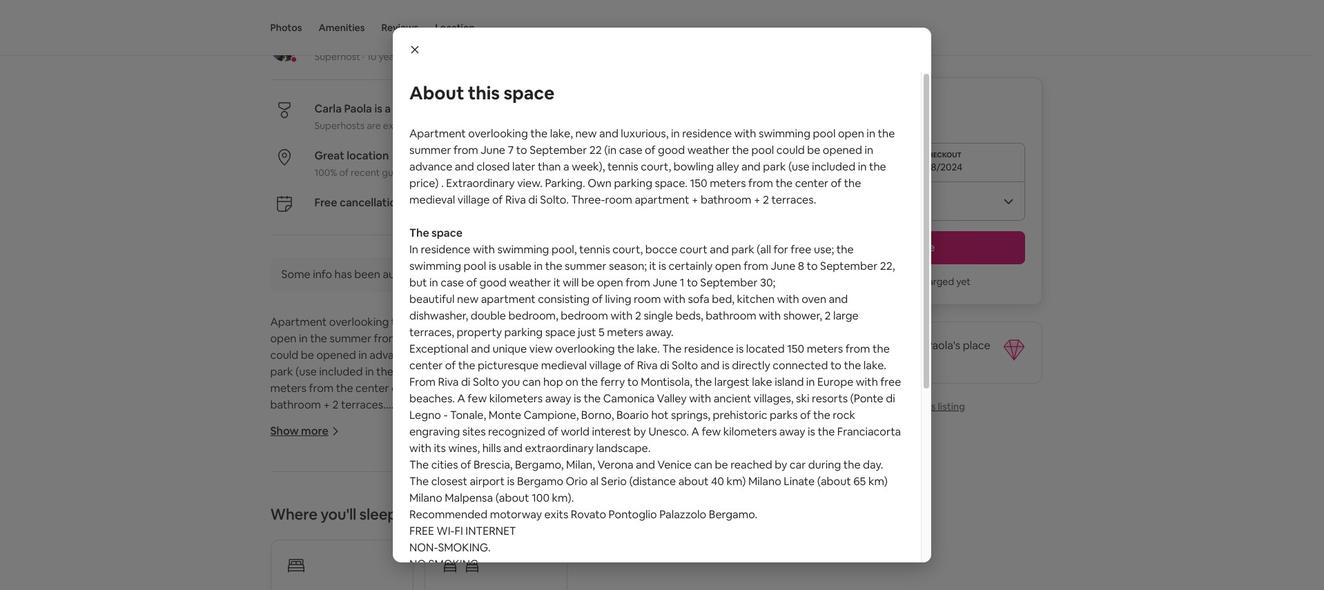 Task type: locate. For each thing, give the bounding box(es) containing it.
0 horizontal spatial shower,
[[644, 514, 683, 528]]

1 horizontal spatial single
[[644, 309, 673, 323]]

carla for carla paola is a superhost superhosts are experienced, highly rated hosts.
[[314, 101, 342, 116]]

22, up you'll at the bottom of page
[[330, 481, 345, 495]]

a up tonale,
[[457, 391, 465, 406]]

charged
[[917, 275, 954, 288]]

100
[[532, 491, 550, 505]]

0 vertical spatial kitchen
[[737, 292, 775, 307]]

(all inside the space in residence with swimming pool, tennis court, bocce court and park (all for free use; the swimming pool is usable in the summer season; it is certainly open from june 8 to september 22, but in case of good weather it will be open from june 1 to september 30; beautiful new apartment consisting of living room with sofa bed, kitchen with oven and dishwasher, double bedroom, bedroom with 2 single beds, bathroom with shower, 2 large terraces, property parking space just 5 meters away. exceptional and unique view overlooking the lake. the residence is located 150 meters from the center of the picturesque medieval village of riva di solto and is directly connected to the lake. from riva di solto you can hop on the ferry to montisola, the largest lake island in europe with free beaches. a few kilometers away is the camonica valley with ancient villages, ski resorts (ponte di legno - tonale, monte campione, borno, boario hot springs, prehistoric parks of the rock engraving sites recognized of world interest by unesco. a few kilometers away is the franciacorta with its wines, hills and extraordinary landscape. the cities of brescia, bergamo, milan, verona and venice can be reached by car during the day. the closest airport is bergamo orio al serio (distance about 40 km) milano linate (about 65 km) milano malpensa (about 100 km). recommended motorway exits rovato pontoglio palazzolo bergamo. free wi-fi internet non-smoking. no smoking pets not allowed.
[[757, 242, 771, 257]]

lake. up camonica
[[637, 342, 660, 356]]

than
[[538, 159, 561, 174], [498, 348, 521, 362]]

from
[[409, 375, 436, 389], [386, 580, 413, 590]]

carla inside carla paola's place is usually fully booked.
[[897, 338, 924, 353]]

lake. down the find.
[[864, 358, 887, 373]]

. up beaches.
[[428, 365, 430, 379]]

can
[[523, 375, 541, 389], [694, 458, 712, 472], [500, 580, 518, 590]]

1/8/2024
[[923, 161, 963, 173]]

season; right 'original'
[[609, 259, 647, 273]]

car
[[790, 458, 806, 472]]

but
[[409, 275, 427, 290], [348, 481, 365, 495]]

0 horizontal spatial 1
[[618, 481, 623, 495]]

a
[[385, 101, 391, 116], [563, 159, 569, 174], [492, 166, 498, 179], [837, 338, 843, 353], [524, 348, 530, 362]]

later inside about this space dialog
[[512, 159, 535, 174]]

located inside the space in residence with swimming pool, tennis court, bocce court and park (all for free use; the swimming pool is usable in the summer season; it is certainly open from june 8 to september 22, but in case of good weather it will be open from june 1 to september 30; beautiful new apartment consisting of living room with sofa bed, kitchen with oven and dishwasher, double bedroom, bedroom with 2 single beds, bathroom with shower, 2 large terraces, property parking space just 5 meters away. exceptional and unique view overlooking the lake. the residence is located 150 meters from the center of the picturesque medieval village of riva di solto and is directly connected to the lake. from riva di solto you can hop on the ferry to montisola, the largest lake island in europe with free beaches. a few kilometers away is the camonica valley with ancient villages, ski resorts (ponte di legno - tonale, monte campione, borno, boario hot springs, prehistoric parks of the rock engraving sites recognized of world interest by unesco. a few kilometers away is the franciacorta with its wines, hills and extraordinary landscape. the cities of brescia, bergamo, milan, verona and venice can be reached by car during the day. the closest airport is bergamo orio al serio (distance about 40 km) milano linate (about 65 km) milano malpensa (about 100 km). recommended motorway exits rovato pontoglio palazzolo bergamo. free wi-fi internet non-smoking. no smoking pets not allowed.
[[746, 342, 785, 356]]

you inside in residence with swimming pool, tennis court, bocce court and park (all for free use; the swimming pool is usable in the summer season; it is certainly open from june 8 to september 22, but in case of good weather it will be open from june 1 to september 30; beautiful new apartment consisting of living room with sofa bed, kitchen with oven and dishwasher, double bedroom, bedroom with 2 single beds, bathroom with shower, 2 large terraces, property parking space just 5 meters away. exceptional and unique view overlooking the lake. the residence is located 150 meters from the center of the picturesque medieval village of riva di solto and is directly connected to the lake. from riva di solto you can hop on the ferry to montisola, t
[[479, 580, 497, 590]]

will inside in residence with swimming pool, tennis court, bocce court and park (all for free use; the swimming pool is usable in the summer season; it is certainly open from june 8 to september 22, but in case of good weather it will be open from june 1 to september 30; beautiful new apartment consisting of living room with sofa bed, kitchen with oven and dishwasher, double bedroom, bedroom with 2 single beds, bathroom with shower, 2 large terraces, property parking space just 5 meters away. exceptional and unique view overlooking the lake. the residence is located 150 meters from the center of the picturesque medieval village of riva di solto and is directly connected to the lake. from riva di solto you can hop on the ferry to montisola, t
[[501, 481, 517, 495]]

kilometers up monte
[[489, 391, 543, 406]]

space inside in residence with swimming pool, tennis court, bocce court and park (all for free use; the swimming pool is usable in the summer season; it is certainly open from june 8 to september 22, but in case of good weather it will be open from june 1 to september 30; beautiful new apartment consisting of living room with sofa bed, kitchen with oven and dishwasher, double bedroom, bedroom with 2 single beds, bathroom with shower, 2 large terraces, property parking space just 5 meters away. exceptional and unique view overlooking the lake. the residence is located 150 meters from the center of the picturesque medieval village of riva di solto and is directly connected to the lake. from riva di solto you can hop on the ferry to montisola, t
[[406, 530, 436, 545]]

1 vertical spatial carla
[[314, 101, 342, 116]]

1 vertical spatial single
[[505, 514, 534, 528]]

smoking.
[[438, 541, 491, 555]]

1 vertical spatial .
[[428, 365, 430, 379]]

1 vertical spatial dishwasher,
[[270, 514, 329, 528]]

could
[[777, 143, 805, 157], [270, 348, 298, 362]]

carla up years
[[370, 33, 397, 48]]

5 inside the space in residence with swimming pool, tennis court, bocce court and park (all for free use; the swimming pool is usable in the summer season; it is certainly open from june 8 to september 22, but in case of good weather it will be open from june 1 to september 30; beautiful new apartment consisting of living room with sofa bed, kitchen with oven and dishwasher, double bedroom, bedroom with 2 single beds, bathroom with shower, 2 large terraces, property parking space just 5 meters away. exceptional and unique view overlooking the lake. the residence is located 150 meters from the center of the picturesque medieval village of riva di solto and is directly connected to the lake. from riva di solto you can hop on the ferry to montisola, the largest lake island in europe with free beaches. a few kilometers away is the camonica valley with ancient villages, ski resorts (ponte di legno - tonale, monte campione, borno, boario hot springs, prehistoric parks of the rock engraving sites recognized of world interest by unesco. a few kilometers away is the franciacorta with its wines, hills and extraordinary landscape. the cities of brescia, bergamo, milan, verona and venice can be reached by car during the day. the closest airport is bergamo orio al serio (distance about 40 km) milano linate (about 65 km) milano malpensa (about 100 km). recommended motorway exits rovato pontoglio palazzolo bergamo. free wi-fi internet non-smoking. no smoking pets not allowed.
[[599, 325, 605, 340]]

consisting inside in residence with swimming pool, tennis court, bocce court and park (all for free use; the swimming pool is usable in the summer season; it is certainly open from june 8 to september 22, but in case of good weather it will be open from june 1 to september 30; beautiful new apartment consisting of living room with sofa bed, kitchen with oven and dishwasher, double bedroom, bedroom with 2 single beds, bathroom with shower, 2 large terraces, property parking space just 5 meters away. exceptional and unique view overlooking the lake. the residence is located 150 meters from the center of the picturesque medieval village of riva di solto and is directly connected to the lake. from riva di solto you can hop on the ferry to montisola, t
[[401, 497, 453, 512]]

tennis inside in residence with swimming pool, tennis court, bocce court and park (all for free use; the swimming pool is usable in the summer season; it is certainly open from june 8 to september 22, but in case of good weather it will be open from june 1 to september 30; beautiful new apartment consisting of living room with sofa bed, kitchen with oven and dishwasher, double bedroom, bedroom with 2 single beds, bathroom with shower, 2 large terraces, property parking space just 5 meters away. exceptional and unique view overlooking the lake. the residence is located 150 meters from the center of the picturesque medieval village of riva di solto and is directly connected to the lake. from riva di solto you can hop on the ferry to montisola, t
[[440, 447, 471, 462]]

for
[[774, 242, 788, 257], [634, 447, 649, 462]]

price) up the before
[[409, 176, 439, 191]]

apartment inside the space in residence with swimming pool, tennis court, bocce court and park (all for free use; the swimming pool is usable in the summer season; it is certainly open from june 8 to september 22, but in case of good weather it will be open from june 1 to september 30; beautiful new apartment consisting of living room with sofa bed, kitchen with oven and dishwasher, double bedroom, bedroom with 2 single beds, bathroom with shower, 2 large terraces, property parking space just 5 meters away. exceptional and unique view overlooking the lake. the residence is located 150 meters from the center of the picturesque medieval village of riva di solto and is directly connected to the lake. from riva di solto you can hop on the ferry to montisola, the largest lake island in europe with free beaches. a few kilometers away is the camonica valley with ancient villages, ski resorts (ponte di legno - tonale, monte campione, borno, boario hot springs, prehistoric parks of the rock engraving sites recognized of world interest by unesco. a few kilometers away is the franciacorta with its wines, hills and extraordinary landscape. the cities of brescia, bergamo, milan, verona and venice can be reached by car during the day. the closest airport is bergamo orio al serio (distance about 40 km) milano linate (about 65 km) milano malpensa (about 100 km). recommended motorway exits rovato pontoglio palazzolo bergamo. free wi-fi internet non-smoking. no smoking pets not allowed.
[[481, 292, 536, 307]]

1 vertical spatial sofa
[[551, 497, 573, 512]]

+
[[692, 193, 698, 207], [754, 193, 760, 207], [709, 381, 715, 396], [323, 398, 330, 412]]

0 vertical spatial lake,
[[550, 126, 573, 141]]

campione,
[[524, 408, 579, 423]]

by down boario
[[634, 425, 646, 439]]

22,
[[880, 259, 895, 273], [330, 481, 345, 495]]

0 horizontal spatial (use
[[296, 365, 317, 379]]

located
[[746, 342, 785, 356], [607, 547, 646, 561]]

highly
[[443, 119, 469, 132]]

hop inside in residence with swimming pool, tennis court, bocce court and park (all for free use; the swimming pool is usable in the summer season; it is certainly open from june 8 to september 22, but in case of good weather it will be open from june 1 to september 30; beautiful new apartment consisting of living room with sofa bed, kitchen with oven and dishwasher, double bedroom, bedroom with 2 single beds, bathroom with shower, 2 large terraces, property parking space just 5 meters away. exceptional and unique view overlooking the lake. the residence is located 150 meters from the center of the picturesque medieval village of riva di solto and is directly connected to the lake. from riva di solto you can hop on the ferry to montisola, t
[[520, 580, 540, 590]]

apartment inside about this space dialog
[[409, 126, 466, 141]]

sites
[[462, 425, 486, 439]]

montisola, inside in residence with swimming pool, tennis court, bocce court and park (all for free use; the swimming pool is usable in the summer season; it is certainly open from june 8 to september 22, but in case of good weather it will be open from june 1 to september 30; beautiful new apartment consisting of living room with sofa bed, kitchen with oven and dishwasher, double bedroom, bedroom with 2 single beds, bathroom with shower, 2 large terraces, property parking space just 5 meters away. exceptional and unique view overlooking the lake. the residence is located 150 meters from the center of the picturesque medieval village of riva di solto and is directly connected to the lake. from riva di solto you can hop on the ferry to montisola, t
[[618, 580, 669, 590]]

in down the show more at the left bottom
[[270, 447, 279, 462]]

a down springs,
[[691, 425, 699, 439]]

ferry
[[600, 375, 625, 389], [577, 580, 602, 590]]

1 horizontal spatial free
[[791, 242, 812, 257]]

property
[[457, 325, 502, 340], [318, 530, 363, 545]]

dishwasher, inside in residence with swimming pool, tennis court, bocce court and park (all for free use; the swimming pool is usable in the summer season; it is certainly open from june 8 to september 22, but in case of good weather it will be open from june 1 to september 30; beautiful new apartment consisting of living room with sofa bed, kitchen with oven and dishwasher, double bedroom, bedroom with 2 single beds, bathroom with shower, 2 large terraces, property parking space just 5 meters away. exceptional and unique view overlooking the lake. the residence is located 150 meters from the center of the picturesque medieval village of riva di solto and is directly connected to the lake. from riva di solto you can hop on the ferry to montisola, t
[[270, 514, 329, 528]]

0 horizontal spatial later
[[473, 348, 496, 362]]

bed, inside the space in residence with swimming pool, tennis court, bocce court and park (all for free use; the swimming pool is usable in the summer season; it is certainly open from june 8 to september 22, but in case of good weather it will be open from june 1 to september 30; beautiful new apartment consisting of living room with sofa bed, kitchen with oven and dishwasher, double bedroom, bedroom with 2 single beds, bathroom with shower, 2 large terraces, property parking space just 5 meters away. exceptional and unique view overlooking the lake. the residence is located 150 meters from the center of the picturesque medieval village of riva di solto and is directly connected to the lake. from riva di solto you can hop on the ferry to montisola, the largest lake island in europe with free beaches. a few kilometers away is the camonica valley with ancient villages, ski resorts (ponte di legno - tonale, monte campione, borno, boario hot springs, prehistoric parks of the rock engraving sites recognized of world interest by unesco. a few kilometers away is the franciacorta with its wines, hills and extraordinary landscape. the cities of brescia, bergamo, milan, verona and venice can be reached by car during the day. the closest airport is bergamo orio al serio (distance about 40 km) milano linate (about 65 km) milano malpensa (about 100 km). recommended motorway exits rovato pontoglio palazzolo bergamo. free wi-fi internet non-smoking. no smoking pets not allowed.
[[712, 292, 735, 307]]

bedroom, down show original button at the top
[[508, 309, 558, 323]]

1 horizontal spatial this
[[919, 400, 936, 413]]

show more
[[270, 424, 329, 438]]

kilometers down prehistoric
[[723, 425, 777, 439]]

1 vertical spatial superhost
[[393, 101, 447, 116]]

overlooking up 5-
[[468, 126, 528, 141]]

own right the rating. on the top left
[[588, 176, 612, 191]]

0 horizontal spatial a
[[457, 391, 465, 406]]

shower,
[[783, 309, 822, 323], [644, 514, 683, 528]]

show left more
[[270, 424, 299, 438]]

1 horizontal spatial will
[[563, 275, 579, 290]]

away. up valley
[[646, 325, 674, 340]]

court inside in residence with swimming pool, tennis court, bocce court and park (all for free use; the swimming pool is usable in the summer season; it is certainly open from june 8 to september 22, but in case of good weather it will be open from june 1 to september 30; beautiful new apartment consisting of living room with sofa bed, kitchen with oven and dishwasher, double bedroom, bedroom with 2 single beds, bathroom with shower, 2 large terraces, property parking space just 5 meters away. exceptional and unique view overlooking the lake. the residence is located 150 meters from the center of the picturesque medieval village of riva di solto and is directly connected to the lake. from riva di solto you can hop on the ferry to montisola, t
[[541, 447, 568, 462]]

closed up beaches.
[[437, 348, 470, 362]]

shower, up this
[[783, 309, 822, 323]]

village up camonica
[[589, 358, 621, 373]]

room
[[605, 193, 632, 207], [634, 292, 661, 307], [622, 381, 649, 396], [497, 497, 524, 512]]

view. up monte
[[504, 365, 529, 379]]

1 vertical spatial hop
[[520, 580, 540, 590]]

extraordinary inside about this space dialog
[[446, 176, 515, 191]]

be
[[807, 143, 820, 157], [581, 275, 595, 290], [903, 275, 915, 288], [301, 348, 314, 362], [715, 458, 728, 472], [519, 481, 533, 495]]

1 vertical spatial certainly
[[530, 464, 574, 478]]

summer
[[409, 143, 451, 157], [565, 259, 607, 273], [330, 331, 371, 346], [426, 464, 467, 478]]

it
[[649, 259, 656, 273], [553, 275, 560, 290], [510, 464, 517, 478], [492, 481, 499, 495]]

place
[[963, 338, 991, 353]]

1 vertical spatial location
[[455, 166, 490, 179]]

milano down reached
[[748, 474, 781, 489]]

1 vertical spatial beds,
[[536, 514, 564, 528]]

1 vertical spatial few
[[702, 425, 721, 439]]

lake, down automatically
[[411, 315, 434, 329]]

30; inside in residence with swimming pool, tennis court, bocce court and park (all for free use; the swimming pool is usable in the summer season; it is certainly open from june 8 to september 22, but in case of good weather it will be open from june 1 to september 30; beautiful new apartment consisting of living room with sofa bed, kitchen with oven and dishwasher, double bedroom, bedroom with 2 single beds, bathroom with shower, 2 large terraces, property parking space just 5 meters away. exceptional and unique view overlooking the lake. the residence is located 150 meters from the center of the picturesque medieval village of riva di solto and is directly connected to the lake. from riva di solto you can hop on the ferry to montisola, t
[[698, 481, 714, 495]]

large up this is a rare find.
[[833, 309, 859, 323]]

price) inside about this space dialog
[[409, 176, 439, 191]]

single inside in residence with swimming pool, tennis court, bocce court and park (all for free use; the swimming pool is usable in the summer season; it is certainly open from june 8 to september 22, but in case of good weather it will be open from june 1 to september 30; beautiful new apartment consisting of living room with sofa bed, kitchen with oven and dishwasher, double bedroom, bedroom with 2 single beds, bathroom with shower, 2 large terraces, property parking space just 5 meters away. exceptional and unique view overlooking the lake. the residence is located 150 meters from the center of the picturesque medieval village of riva di solto and is directly connected to the lake. from riva di solto you can hop on the ferry to montisola, t
[[505, 514, 534, 528]]

riva down star
[[505, 193, 526, 207]]

carla right the find.
[[897, 338, 924, 353]]

km)
[[727, 474, 746, 489], [868, 474, 888, 489]]

few up tonale,
[[468, 391, 487, 406]]

in
[[671, 126, 680, 141], [867, 126, 875, 141], [865, 143, 873, 157], [858, 159, 867, 174], [534, 259, 543, 273], [429, 275, 438, 290], [532, 315, 541, 329], [299, 331, 308, 346], [358, 348, 367, 362], [365, 365, 374, 379], [806, 375, 815, 389], [395, 464, 404, 478], [368, 481, 376, 495]]

cities
[[431, 458, 458, 472]]

on right allowed.
[[543, 580, 555, 590]]

location up "recent"
[[347, 148, 389, 163]]

this left listing
[[919, 400, 936, 413]]

season; down hills
[[470, 464, 508, 478]]

1 horizontal spatial pool,
[[552, 242, 577, 257]]

0 horizontal spatial terraces,
[[270, 530, 315, 545]]

weather inside in residence with swimming pool, tennis court, bocce court and park (all for free use; the swimming pool is usable in the summer season; it is certainly open from june 8 to september 22, but in case of good weather it will be open from june 1 to september 30; beautiful new apartment consisting of living room with sofa bed, kitchen with oven and dishwasher, double bedroom, bedroom with 2 single beds, bathroom with shower, 2 large terraces, property parking space just 5 meters away. exceptional and unique view overlooking the lake. the residence is located 150 meters from the center of the picturesque medieval village of riva di solto and is directly connected to the lake. from riva di solto you can hop on the ferry to montisola, t
[[447, 481, 489, 495]]

0 horizontal spatial this
[[468, 81, 500, 105]]

about this space dialog
[[393, 28, 931, 590]]

0 horizontal spatial view
[[390, 547, 414, 561]]

exceptional up beaches.
[[409, 342, 469, 356]]

overlooking down wi-
[[416, 547, 476, 561]]

closed up 31
[[476, 159, 510, 174]]

0 vertical spatial pool,
[[552, 242, 577, 257]]

recent
[[351, 166, 380, 179]]

1 vertical spatial kilometers
[[723, 425, 777, 439]]

years
[[379, 50, 402, 63]]

1 horizontal spatial included
[[812, 159, 856, 174]]

terraces. left legno
[[341, 398, 386, 412]]

dishwasher,
[[409, 309, 468, 323], [270, 514, 329, 528]]

0 horizontal spatial closed
[[437, 348, 470, 362]]

1 vertical spatial free
[[880, 375, 901, 389]]

1 horizontal spatial week),
[[572, 159, 605, 174]]

1 horizontal spatial season;
[[609, 259, 647, 273]]

carla up the "superhosts"
[[314, 101, 342, 116]]

can up 'about'
[[694, 458, 712, 472]]

and
[[599, 126, 618, 141], [455, 159, 474, 174], [742, 159, 761, 174], [710, 242, 729, 257], [829, 292, 848, 307], [460, 315, 479, 329], [471, 342, 490, 356], [415, 348, 434, 362], [702, 348, 721, 362], [701, 358, 720, 373], [503, 441, 523, 456], [571, 447, 590, 462], [636, 458, 655, 472], [692, 497, 711, 512], [332, 547, 351, 561], [608, 563, 627, 578]]

parking
[[614, 176, 652, 191], [504, 325, 543, 340], [601, 365, 639, 379], [365, 530, 404, 545]]

consisting
[[538, 292, 590, 307], [401, 497, 453, 512]]

week), inside about this space dialog
[[572, 159, 605, 174]]

view up campione, at the bottom of page
[[529, 342, 553, 356]]

double right where
[[332, 514, 367, 528]]

0 vertical spatial season;
[[609, 259, 647, 273]]

use; inside the space in residence with swimming pool, tennis court, bocce court and park (all for free use; the swimming pool is usable in the summer season; it is certainly open from june 8 to september 22, but in case of good weather it will be open from june 1 to september 30; beautiful new apartment consisting of living room with sofa bed, kitchen with oven and dishwasher, double bedroom, bedroom with 2 single beds, bathroom with shower, 2 large terraces, property parking space just 5 meters away. exceptional and unique view overlooking the lake. the residence is located 150 meters from the center of the picturesque medieval village of riva di solto and is directly connected to the lake. from riva di solto you can hop on the ferry to montisola, the largest lake island in europe with free beaches. a few kilometers away is the camonica valley with ancient villages, ski resorts (ponte di legno - tonale, monte campione, borno, boario hot springs, prehistoric parks of the rock engraving sites recognized of world interest by unesco. a few kilometers away is the franciacorta with its wines, hills and extraordinary landscape. the cities of brescia, bergamo, milan, verona and venice can be reached by car during the day. the closest airport is bergamo orio al serio (distance about 40 km) milano linate (about 65 km) milano malpensa (about 100 km). recommended motorway exits rovato pontoglio palazzolo bergamo. free wi-fi internet non-smoking. no smoking pets not allowed.
[[814, 242, 834, 257]]

0 vertical spatial kilometers
[[489, 391, 543, 406]]

(use inside about this space dialog
[[788, 159, 810, 174]]

but up you'll at the bottom of page
[[348, 481, 365, 495]]

0 vertical spatial milano
[[748, 474, 781, 489]]

0 vertical spatial away.
[[646, 325, 674, 340]]

1 horizontal spatial 5
[[599, 325, 605, 340]]

1 km) from the left
[[727, 474, 746, 489]]

1 vertical spatial lake,
[[411, 315, 434, 329]]

opened
[[823, 143, 862, 157], [317, 348, 356, 362]]

1 vertical spatial from
[[386, 580, 413, 590]]

solto down smoking
[[450, 580, 476, 590]]

1 vertical spatial consisting
[[401, 497, 453, 512]]

fi
[[455, 524, 463, 539]]

new
[[575, 126, 597, 141], [457, 292, 479, 307], [436, 315, 458, 329], [320, 497, 342, 512]]

just inside in residence with swimming pool, tennis court, bocce court and park (all for free use; the swimming pool is usable in the summer season; it is certainly open from june 8 to september 22, but in case of good weather it will be open from june 1 to september 30; beautiful new apartment consisting of living room with sofa bed, kitchen with oven and dishwasher, double bedroom, bedroom with 2 single beds, bathroom with shower, 2 large terraces, property parking space just 5 meters away. exceptional and unique view overlooking the lake. the residence is located 150 meters from the center of the picturesque medieval village of riva di solto and is directly connected to the lake. from riva di solto you can hop on the ferry to montisola, t
[[439, 530, 457, 545]]

directly up lake
[[732, 358, 770, 373]]

advance inside about this space dialog
[[409, 159, 452, 174]]

sofa inside the space in residence with swimming pool, tennis court, bocce court and park (all for free use; the swimming pool is usable in the summer season; it is certainly open from june 8 to september 22, but in case of good weather it will be open from june 1 to september 30; beautiful new apartment consisting of living room with sofa bed, kitchen with oven and dishwasher, double bedroom, bedroom with 2 single beds, bathroom with shower, 2 large terraces, property parking space just 5 meters away. exceptional and unique view overlooking the lake. the residence is located 150 meters from the center of the picturesque medieval village of riva di solto and is directly connected to the lake. from riva di solto you can hop on the ferry to montisola, the largest lake island in europe with free beaches. a few kilometers away is the camonica valley with ancient villages, ski resorts (ponte di legno - tonale, monte campione, borno, boario hot springs, prehistoric parks of the rock engraving sites recognized of world interest by unesco. a few kilometers away is the franciacorta with its wines, hills and extraordinary landscape. the cities of brescia, bergamo, milan, verona and venice can be reached by car during the day. the closest airport is bergamo orio al serio (distance about 40 km) milano linate (about 65 km) milano malpensa (about 100 km). recommended motorway exits rovato pontoglio palazzolo bergamo. free wi-fi internet non-smoking. no smoking pets not allowed.
[[688, 292, 709, 307]]

recognized
[[488, 425, 545, 439]]

0 horizontal spatial double
[[332, 514, 367, 528]]

could inside about this space dialog
[[777, 143, 805, 157]]

(use up show more button
[[296, 365, 317, 379]]

0 horizontal spatial directly
[[640, 563, 678, 578]]

carla inside hosted by carla paola superhost · 10 years hosting
[[370, 33, 397, 48]]

directly
[[732, 358, 770, 373], [640, 563, 678, 578]]

away.
[[646, 325, 674, 340], [507, 530, 535, 545]]

1 horizontal spatial apartment
[[409, 126, 466, 141]]

bathroom inside in residence with swimming pool, tennis court, bocce court and park (all for free use; the swimming pool is usable in the summer season; it is certainly open from june 8 to september 22, but in case of good weather it will be open from june 1 to september 30; beautiful new apartment consisting of living room with sofa bed, kitchen with oven and dishwasher, double bedroom, bedroom with 2 single beds, bathroom with shower, 2 large terraces, property parking space just 5 meters away. exceptional and unique view overlooking the lake. the residence is located 150 meters from the center of the picturesque medieval village of riva di solto and is directly connected to the lake. from riva di solto you can hop on the ferry to montisola, t
[[567, 514, 617, 528]]

1 horizontal spatial a
[[691, 425, 699, 439]]

superhost inside carla paola is a superhost superhosts are experienced, highly rated hosts.
[[393, 101, 447, 116]]

serio
[[601, 474, 627, 489]]

0 vertical spatial opened
[[823, 143, 862, 157]]

pool,
[[552, 242, 577, 257], [412, 447, 438, 462]]

a left 5-
[[492, 166, 498, 179]]

0 vertical spatial (about
[[817, 474, 851, 489]]

overlooking inside in residence with swimming pool, tennis court, bocce court and park (all for free use; the swimming pool is usable in the summer season; it is certainly open from june 8 to september 22, but in case of good weather it will be open from june 1 to september 30; beautiful new apartment consisting of living room with sofa bed, kitchen with oven and dishwasher, double bedroom, bedroom with 2 single beds, bathroom with shower, 2 large terraces, property parking space just 5 meters away. exceptional and unique view overlooking the lake. the residence is located 150 meters from the center of the picturesque medieval village of riva di solto and is directly connected to the lake. from riva di solto you can hop on the ferry to montisola, t
[[416, 547, 476, 561]]

week), up campione, at the bottom of page
[[532, 348, 565, 362]]

0 horizontal spatial 22
[[510, 331, 522, 346]]

the
[[409, 226, 429, 240], [662, 342, 682, 356], [409, 458, 429, 472], [409, 474, 429, 489], [523, 547, 543, 561]]

0 vertical spatial included
[[812, 159, 856, 174]]

court, inside the space in residence with swimming pool, tennis court, bocce court and park (all for free use; the swimming pool is usable in the summer season; it is certainly open from june 8 to september 22, but in case of good weather it will be open from june 1 to september 30; beautiful new apartment consisting of living room with sofa bed, kitchen with oven and dishwasher, double bedroom, bedroom with 2 single beds, bathroom with shower, 2 large terraces, property parking space just 5 meters away. exceptional and unique view overlooking the lake. the residence is located 150 meters from the center of the picturesque medieval village of riva di solto and is directly connected to the lake. from riva di solto you can hop on the ferry to montisola, the largest lake island in europe with free beaches. a few kilometers away is the camonica valley with ancient villages, ski resorts (ponte di legno - tonale, monte campione, borno, boario hot springs, prehistoric parks of the rock engraving sites recognized of world interest by unesco. a few kilometers away is the franciacorta with its wines, hills and extraordinary landscape. the cities of brescia, bergamo, milan, verona and venice can be reached by car during the day. the closest airport is bergamo orio al serio (distance about 40 km) milano linate (about 65 km) milano malpensa (about 100 km). recommended motorway exits rovato pontoglio palazzolo bergamo. free wi-fi internet non-smoking. no smoking pets not allowed.
[[613, 242, 643, 257]]

1 vertical spatial extraordinary
[[433, 365, 501, 379]]

1 vertical spatial (about
[[495, 491, 529, 505]]

amenities button
[[319, 0, 365, 55]]

court
[[680, 242, 708, 257], [541, 447, 568, 462]]

1 horizontal spatial oven
[[802, 292, 826, 307]]

0 horizontal spatial beds,
[[536, 514, 564, 528]]

km) right 40
[[727, 474, 746, 489]]

tonale,
[[450, 408, 486, 423]]

beautiful left you'll at the bottom of page
[[273, 497, 318, 512]]

0 vertical spatial dishwasher,
[[409, 309, 468, 323]]

case inside in residence with swimming pool, tennis court, bocce court and park (all for free use; the swimming pool is usable in the summer season; it is certainly open from june 8 to september 22, but in case of good weather it will be open from june 1 to september 30; beautiful new apartment consisting of living room with sofa bed, kitchen with oven and dishwasher, double bedroom, bedroom with 2 single beds, bathroom with shower, 2 large terraces, property parking space just 5 meters away. exceptional and unique view overlooking the lake. the residence is located 150 meters from the center of the picturesque medieval village of riva di solto and is directly connected to the lake. from riva di solto you can hop on the ferry to montisola, t
[[379, 481, 402, 495]]

superhosts
[[314, 119, 365, 132]]

30; inside the space in residence with swimming pool, tennis court, bocce court and park (all for free use; the swimming pool is usable in the summer season; it is certainly open from june 8 to september 22, but in case of good weather it will be open from june 1 to september 30; beautiful new apartment consisting of living room with sofa bed, kitchen with oven and dishwasher, double bedroom, bedroom with 2 single beds, bathroom with shower, 2 large terraces, property parking space just 5 meters away. exceptional and unique view overlooking the lake. the residence is located 150 meters from the center of the picturesque medieval village of riva di solto and is directly connected to the lake. from riva di solto you can hop on the ferry to montisola, the largest lake island in europe with free beaches. a few kilometers away is the camonica valley with ancient villages, ski resorts (ponte di legno - tonale, monte campione, borno, boario hot springs, prehistoric parks of the rock engraving sites recognized of world interest by unesco. a few kilometers away is the franciacorta with its wines, hills and extraordinary landscape. the cities of brescia, bergamo, milan, verona and venice can be reached by car during the day. the closest airport is bergamo orio al serio (distance about 40 km) milano linate (about 65 km) milano malpensa (about 100 km). recommended motorway exits rovato pontoglio palazzolo bergamo. free wi-fi internet non-smoking. no smoking pets not allowed.
[[760, 275, 776, 290]]

own up borno, at the left bottom of the page
[[574, 365, 598, 379]]

weather inside the space in residence with swimming pool, tennis court, bocce court and park (all for free use; the swimming pool is usable in the summer season; it is certainly open from june 8 to september 22, but in case of good weather it will be open from june 1 to september 30; beautiful new apartment consisting of living room with sofa bed, kitchen with oven and dishwasher, double bedroom, bedroom with 2 single beds, bathroom with shower, 2 large terraces, property parking space just 5 meters away. exceptional and unique view overlooking the lake. the residence is located 150 meters from the center of the picturesque medieval village of riva di solto and is directly connected to the lake. from riva di solto you can hop on the ferry to montisola, the largest lake island in europe with free beaches. a few kilometers away is the camonica valley with ancient villages, ski resorts (ponte di legno - tonale, monte campione, borno, boario hot springs, prehistoric parks of the rock engraving sites recognized of world interest by unesco. a few kilometers away is the franciacorta with its wines, hills and extraordinary landscape. the cities of brescia, bergamo, milan, verona and venice can be reached by car during the day. the closest airport is bergamo orio al serio (distance about 40 km) milano linate (about 65 km) milano malpensa (about 100 km). recommended motorway exits rovato pontoglio palazzolo bergamo. free wi-fi internet non-smoking. no smoking pets not allowed.
[[509, 275, 551, 290]]

price) up beaches.
[[396, 365, 425, 379]]

(about up motorway
[[495, 491, 529, 505]]

located up lake
[[746, 342, 785, 356]]

village
[[458, 193, 490, 207], [589, 358, 621, 373], [472, 381, 504, 396], [497, 563, 529, 578]]

from up beaches.
[[409, 375, 436, 389]]

1 horizontal spatial later
[[512, 159, 535, 174]]

1 horizontal spatial property
[[457, 325, 502, 340]]

summer inside the space in residence with swimming pool, tennis court, bocce court and park (all for free use; the swimming pool is usable in the summer season; it is certainly open from june 8 to september 22, but in case of good weather it will be open from june 1 to september 30; beautiful new apartment consisting of living room with sofa bed, kitchen with oven and dishwasher, double bedroom, bedroom with 2 single beds, bathroom with shower, 2 large terraces, property parking space just 5 meters away. exceptional and unique view overlooking the lake. the residence is located 150 meters from the center of the picturesque medieval village of riva di solto and is directly connected to the lake. from riva di solto you can hop on the ferry to montisola, the largest lake island in europe with free beaches. a few kilometers away is the camonica valley with ancient villages, ski resorts (ponte di legno - tonale, monte campione, borno, boario hot springs, prehistoric parks of the rock engraving sites recognized of world interest by unesco. a few kilometers away is the franciacorta with its wines, hills and extraordinary landscape. the cities of brescia, bergamo, milan, verona and venice can be reached by car during the day. the closest airport is bergamo orio al serio (distance about 40 km) milano linate (about 65 km) milano malpensa (about 100 km). recommended motorway exits rovato pontoglio palazzolo bergamo. free wi-fi internet non-smoking. no smoking pets not allowed.
[[565, 259, 607, 273]]

pool, down engraving
[[412, 447, 438, 462]]

lake,
[[550, 126, 573, 141], [411, 315, 434, 329]]

where you'll sleep
[[270, 505, 397, 524]]

bedroom, inside in residence with swimming pool, tennis court, bocce court and park (all for free use; the swimming pool is usable in the summer season; it is certainly open from june 8 to september 22, but in case of good weather it will be open from june 1 to september 30; beautiful new apartment consisting of living room with sofa bed, kitchen with oven and dishwasher, double bedroom, bedroom with 2 single beds, bathroom with shower, 2 large terraces, property parking space just 5 meters away. exceptional and unique view overlooking the lake. the residence is located 150 meters from the center of the picturesque medieval village of riva di solto and is directly connected to the lake. from riva di solto you can hop on the ferry to montisola, t
[[369, 514, 419, 528]]

will
[[563, 275, 579, 290], [501, 481, 517, 495]]

weather
[[687, 143, 730, 157], [509, 275, 551, 290], [608, 331, 650, 346], [447, 481, 489, 495]]

0 vertical spatial connected
[[773, 358, 828, 373]]

hosting
[[405, 50, 438, 63]]

consisting inside the space in residence with swimming pool, tennis court, bocce court and park (all for free use; the swimming pool is usable in the summer season; it is certainly open from june 8 to september 22, but in case of good weather it will be open from june 1 to september 30; beautiful new apartment consisting of living room with sofa bed, kitchen with oven and dishwasher, double bedroom, bedroom with 2 single beds, bathroom with shower, 2 large terraces, property parking space just 5 meters away. exceptional and unique view overlooking the lake. the residence is located 150 meters from the center of the picturesque medieval village of riva di solto and is directly connected to the lake. from riva di solto you can hop on the ferry to montisola, the largest lake island in europe with free beaches. a few kilometers away is the camonica valley with ancient villages, ski resorts (ponte di legno - tonale, monte campione, borno, boario hot springs, prehistoric parks of the rock engraving sites recognized of world interest by unesco. a few kilometers away is the franciacorta with its wines, hills and extraordinary landscape. the cities of brescia, bergamo, milan, verona and venice can be reached by car during the day. the closest airport is bergamo orio al serio (distance about 40 km) milano linate (about 65 km) milano malpensa (about 100 km). recommended motorway exits rovato pontoglio palazzolo bergamo. free wi-fi internet non-smoking. no smoking pets not allowed.
[[538, 292, 590, 307]]

in inside in residence with swimming pool, tennis court, bocce court and park (all for free use; the swimming pool is usable in the summer season; it is certainly open from june 8 to september 22, but in case of good weather it will be open from june 1 to september 30; beautiful new apartment consisting of living room with sofa bed, kitchen with oven and dishwasher, double bedroom, bedroom with 2 single beds, bathroom with shower, 2 large terraces, property parking space just 5 meters away. exceptional and unique view overlooking the lake. the residence is located 150 meters from the center of the picturesque medieval village of riva di solto and is directly connected to the lake. from riva di solto you can hop on the ferry to montisola, t
[[270, 447, 279, 462]]

1 vertical spatial bed,
[[575, 497, 598, 512]]

0 vertical spatial consisting
[[538, 292, 590, 307]]

by left 'car'
[[775, 458, 787, 472]]

center inside the space in residence with swimming pool, tennis court, bocce court and park (all for free use; the swimming pool is usable in the summer season; it is certainly open from june 8 to september 22, but in case of good weather it will be open from june 1 to september 30; beautiful new apartment consisting of living room with sofa bed, kitchen with oven and dishwasher, double bedroom, bedroom with 2 single beds, bathroom with shower, 2 large terraces, property parking space just 5 meters away. exceptional and unique view overlooking the lake. the residence is located 150 meters from the center of the picturesque medieval village of riva di solto and is directly connected to the lake. from riva di solto you can hop on the ferry to montisola, the largest lake island in europe with free beaches. a few kilometers away is the camonica valley with ancient villages, ski resorts (ponte di legno - tonale, monte campione, borno, boario hot springs, prehistoric parks of the rock engraving sites recognized of world interest by unesco. a few kilometers away is the franciacorta with its wines, hills and extraordinary landscape. the cities of brescia, bergamo, milan, verona and venice can be reached by car during the day. the closest airport is bergamo orio al serio (distance about 40 km) milano linate (about 65 km) milano malpensa (about 100 km). recommended motorway exits rovato pontoglio palazzolo bergamo. free wi-fi internet non-smoking. no smoking pets not allowed.
[[409, 358, 443, 373]]

paola's
[[926, 338, 961, 353]]

oven inside the space in residence with swimming pool, tennis court, bocce court and park (all for free use; the swimming pool is usable in the summer season; it is certainly open from june 8 to september 22, but in case of good weather it will be open from june 1 to september 30; beautiful new apartment consisting of living room with sofa bed, kitchen with oven and dishwasher, double bedroom, bedroom with 2 single beds, bathroom with shower, 2 large terraces, property parking space just 5 meters away. exceptional and unique view overlooking the lake. the residence is located 150 meters from the center of the picturesque medieval village of riva di solto and is directly connected to the lake. from riva di solto you can hop on the ferry to montisola, the largest lake island in europe with free beaches. a few kilometers away is the camonica valley with ancient villages, ski resorts (ponte di legno - tonale, monte campione, borno, boario hot springs, prehistoric parks of the rock engraving sites recognized of world interest by unesco. a few kilometers away is the franciacorta with its wines, hills and extraordinary landscape. the cities of brescia, bergamo, milan, verona and venice can be reached by car during the day. the closest airport is bergamo orio al serio (distance about 40 km) milano linate (about 65 km) milano malpensa (about 100 km). recommended motorway exits rovato pontoglio palazzolo bergamo. free wi-fi internet non-smoking. no smoking pets not allowed.
[[802, 292, 826, 307]]

unique inside the space in residence with swimming pool, tennis court, bocce court and park (all for free use; the swimming pool is usable in the summer season; it is certainly open from june 8 to september 22, but in case of good weather it will be open from june 1 to september 30; beautiful new apartment consisting of living room with sofa bed, kitchen with oven and dishwasher, double bedroom, bedroom with 2 single beds, bathroom with shower, 2 large terraces, property parking space just 5 meters away. exceptional and unique view overlooking the lake. the residence is located 150 meters from the center of the picturesque medieval village of riva di solto and is directly connected to the lake. from riva di solto you can hop on the ferry to montisola, the largest lake island in europe with free beaches. a few kilometers away is the camonica valley with ancient villages, ski resorts (ponte di legno - tonale, monte campione, borno, boario hot springs, prehistoric parks of the rock engraving sites recognized of world interest by unesco. a few kilometers away is the franciacorta with its wines, hills and extraordinary landscape. the cities of brescia, bergamo, milan, verona and venice can be reached by car during the day. the closest airport is bergamo orio al serio (distance about 40 km) milano linate (about 65 km) milano malpensa (about 100 km). recommended motorway exits rovato pontoglio palazzolo bergamo. free wi-fi internet non-smoking. no smoking pets not allowed.
[[493, 342, 527, 356]]

apartment inside in residence with swimming pool, tennis court, bocce court and park (all for free use; the swimming pool is usable in the summer season; it is certainly open from june 8 to september 22, but in case of good weather it will be open from june 1 to september 30; beautiful new apartment consisting of living room with sofa bed, kitchen with oven and dishwasher, double bedroom, bedroom with 2 single beds, bathroom with shower, 2 large terraces, property parking space just 5 meters away. exceptional and unique view overlooking the lake. the residence is located 150 meters from the center of the picturesque medieval village of riva di solto and is directly connected to the lake. from riva di solto you can hop on the ferry to montisola, t
[[344, 497, 399, 512]]

than right star
[[538, 159, 561, 174]]

apartment down the some on the top of page
[[270, 315, 327, 329]]

living inside the space in residence with swimming pool, tennis court, bocce court and park (all for free use; the swimming pool is usable in the summer season; it is certainly open from june 8 to september 22, but in case of good weather it will be open from june 1 to september 30; beautiful new apartment consisting of living room with sofa bed, kitchen with oven and dishwasher, double bedroom, bedroom with 2 single beds, bathroom with shower, 2 large terraces, property parking space just 5 meters away. exceptional and unique view overlooking the lake. the residence is located 150 meters from the center of the picturesque medieval village of riva di solto and is directly connected to the lake. from riva di solto you can hop on the ferry to montisola, the largest lake island in europe with free beaches. a few kilometers away is the camonica valley with ancient villages, ski resorts (ponte di legno - tonale, monte campione, borno, boario hot springs, prehistoric parks of the rock engraving sites recognized of world interest by unesco. a few kilometers away is the franciacorta with its wines, hills and extraordinary landscape. the cities of brescia, bergamo, milan, verona and venice can be reached by car during the day. the closest airport is bergamo orio al serio (distance about 40 km) milano linate (about 65 km) milano malpensa (about 100 km). recommended motorway exits rovato pontoglio palazzolo bergamo. free wi-fi internet non-smoking. no smoking pets not allowed.
[[605, 292, 631, 307]]

landscape.
[[596, 441, 651, 456]]

1 vertical spatial (use
[[296, 365, 317, 379]]

(about down during
[[817, 474, 851, 489]]

the space in residence with swimming pool, tennis court, bocce court and park (all for free use; the swimming pool is usable in the summer season; it is certainly open from june 8 to september 22, but in case of good weather it will be open from june 1 to september 30; beautiful new apartment consisting of living room with sofa bed, kitchen with oven and dishwasher, double bedroom, bedroom with 2 single beds, bathroom with shower, 2 large terraces, property parking space just 5 meters away. exceptional and unique view overlooking the lake. the residence is located 150 meters from the center of the picturesque medieval village of riva di solto and is directly connected to the lake. from riva di solto you can hop on the ferry to montisola, the largest lake island in europe with free beaches. a few kilometers away is the camonica valley with ancient villages, ski resorts (ponte di legno - tonale, monte campione, borno, boario hot springs, prehistoric parks of the rock engraving sites recognized of world interest by unesco. a few kilometers away is the franciacorta with its wines, hills and extraordinary landscape. the cities of brescia, bergamo, milan, verona and venice can be reached by car during the day. the closest airport is bergamo orio al serio (distance about 40 km) milano linate (about 65 km) milano malpensa (about 100 km). recommended motorway exits rovato pontoglio palazzolo bergamo. free wi-fi internet non-smoking. no smoking pets not allowed.
[[409, 226, 901, 588]]

1 vertical spatial view
[[390, 547, 414, 561]]

kitchen
[[737, 292, 775, 307], [600, 497, 638, 512]]

solto. up campione, at the bottom of page
[[557, 381, 586, 396]]

show left 'original'
[[510, 267, 539, 282]]

1 horizontal spatial could
[[777, 143, 805, 157]]

0 vertical spatial double
[[471, 309, 506, 323]]

bowling inside about this space dialog
[[674, 159, 714, 174]]

pool, inside the space in residence with swimming pool, tennis court, bocce court and park (all for free use; the swimming pool is usable in the summer season; it is certainly open from june 8 to september 22, but in case of good weather it will be open from june 1 to september 30; beautiful new apartment consisting of living room with sofa bed, kitchen with oven and dishwasher, double bedroom, bedroom with 2 single beds, bathroom with shower, 2 large terraces, property parking space just 5 meters away. exceptional and unique view overlooking the lake. the residence is located 150 meters from the center of the picturesque medieval village of riva di solto and is directly connected to the lake. from riva di solto you can hop on the ferry to montisola, the largest lake island in europe with free beaches. a few kilometers away is the camonica valley with ancient villages, ski resorts (ponte di legno - tonale, monte campione, borno, boario hot springs, prehistoric parks of the rock engraving sites recognized of world interest by unesco. a few kilometers away is the franciacorta with its wines, hills and extraordinary landscape. the cities of brescia, bergamo, milan, verona and venice can be reached by car during the day. the closest airport is bergamo orio al serio (distance about 40 km) milano linate (about 65 km) milano malpensa (about 100 km). recommended motorway exits rovato pontoglio palazzolo bergamo. free wi-fi internet non-smoking. no smoking pets not allowed.
[[552, 242, 577, 257]]

large down 40
[[694, 514, 720, 528]]

beautiful inside the space in residence with swimming pool, tennis court, bocce court and park (all for free use; the swimming pool is usable in the summer season; it is certainly open from june 8 to september 22, but in case of good weather it will be open from june 1 to september 30; beautiful new apartment consisting of living room with sofa bed, kitchen with oven and dishwasher, double bedroom, bedroom with 2 single beds, bathroom with shower, 2 large terraces, property parking space just 5 meters away. exceptional and unique view overlooking the lake. the residence is located 150 meters from the center of the picturesque medieval village of riva di solto and is directly connected to the lake. from riva di solto you can hop on the ferry to montisola, the largest lake island in europe with free beaches. a few kilometers away is the camonica valley with ancient villages, ski resorts (ponte di legno - tonale, monte campione, borno, boario hot springs, prehistoric parks of the rock engraving sites recognized of world interest by unesco. a few kilometers away is the franciacorta with its wines, hills and extraordinary landscape. the cities of brescia, bergamo, milan, verona and venice can be reached by car during the day. the closest airport is bergamo orio al serio (distance about 40 km) milano linate (about 65 km) milano malpensa (about 100 km). recommended motorway exits rovato pontoglio palazzolo bergamo. free wi-fi internet non-smoking. no smoking pets not allowed.
[[409, 292, 455, 307]]

on inside in residence with swimming pool, tennis court, bocce court and park (all for free use; the swimming pool is usable in the summer season; it is certainly open from june 8 to september 22, but in case of good weather it will be open from june 1 to september 30; beautiful new apartment consisting of living room with sofa bed, kitchen with oven and dishwasher, double bedroom, bedroom with 2 single beds, bathroom with shower, 2 large terraces, property parking space just 5 meters away. exceptional and unique view overlooking the lake. the residence is located 150 meters from the center of the picturesque medieval village of riva di solto and is directly connected to the lake. from riva di solto you can hop on the ferry to montisola, t
[[543, 580, 555, 590]]

paola inside carla paola is a superhost superhosts are experienced, highly rated hosts.
[[344, 101, 372, 116]]

away up campione, at the bottom of page
[[545, 391, 571, 406]]

lake. down internet
[[498, 547, 521, 561]]

0 horizontal spatial by
[[355, 33, 368, 48]]

guests
[[382, 166, 412, 179]]

1 horizontal spatial terraces.
[[771, 193, 816, 207]]

court, inside in residence with swimming pool, tennis court, bocce court and park (all for free use; the swimming pool is usable in the summer season; it is certainly open from june 8 to september 22, but in case of good weather it will be open from june 1 to september 30; beautiful new apartment consisting of living room with sofa bed, kitchen with oven and dishwasher, double bedroom, bedroom with 2 single beds, bathroom with shower, 2 large terraces, property parking space just 5 meters away. exceptional and unique view overlooking the lake. the residence is located 150 meters from the center of the picturesque medieval village of riva di solto and is directly connected to the lake. from riva di solto you can hop on the ferry to montisola, t
[[473, 447, 504, 462]]

but right been
[[409, 275, 427, 290]]

0 vertical spatial terraces.
[[771, 193, 816, 207]]

space down "december" on the top
[[432, 226, 463, 240]]

0 horizontal spatial 8
[[659, 464, 665, 478]]

can down internet
[[500, 580, 518, 590]]

0 horizontal spatial for
[[634, 447, 649, 462]]

a up experienced, on the left top of the page
[[385, 101, 391, 116]]

0 horizontal spatial superhost
[[314, 50, 360, 63]]

0 vertical spatial .
[[441, 176, 444, 191]]

bedroom, inside the space in residence with swimming pool, tennis court, bocce court and park (all for free use; the swimming pool is usable in the summer season; it is certainly open from june 8 to september 22, but in case of good weather it will be open from june 1 to september 30; beautiful new apartment consisting of living room with sofa bed, kitchen with oven and dishwasher, double bedroom, bedroom with 2 single beds, bathroom with shower, 2 large terraces, property parking space just 5 meters away. exceptional and unique view overlooking the lake. the residence is located 150 meters from the center of the picturesque medieval village of riva di solto and is directly connected to the lake. from riva di solto you can hop on the ferry to montisola, the largest lake island in europe with free beaches. a few kilometers away is the camonica valley with ancient villages, ski resorts (ponte di legno - tonale, monte campione, borno, boario hot springs, prehistoric parks of the rock engraving sites recognized of world interest by unesco. a few kilometers away is the franciacorta with its wines, hills and extraordinary landscape. the cities of brescia, bergamo, milan, verona and venice can be reached by car during the day. the closest airport is bergamo orio al serio (distance about 40 km) milano linate (about 65 km) milano malpensa (about 100 km). recommended motorway exits rovato pontoglio palazzolo bergamo. free wi-fi internet non-smoking. no smoking pets not allowed.
[[508, 309, 558, 323]]

legno
[[409, 408, 441, 423]]

usable up the sleep
[[360, 464, 393, 478]]

parking. up campione, at the bottom of page
[[532, 365, 572, 379]]

1 horizontal spatial (all
[[757, 242, 771, 257]]

(use
[[788, 159, 810, 174], [296, 365, 317, 379]]

1 horizontal spatial beautiful
[[409, 292, 455, 307]]

the up valley
[[662, 342, 682, 356]]

later up tonale,
[[473, 348, 496, 362]]

0 vertical spatial ferry
[[600, 375, 625, 389]]

terraces. down 1/7/2024
[[771, 193, 816, 207]]

0 vertical spatial bocce
[[645, 242, 677, 257]]

milano up recommended
[[409, 491, 442, 505]]

from
[[454, 143, 478, 157], [748, 176, 773, 191], [744, 259, 768, 273], [626, 275, 650, 290], [374, 331, 399, 346], [846, 342, 870, 356], [309, 381, 334, 396], [605, 464, 629, 478], [564, 481, 588, 495], [270, 563, 295, 578]]

be inside in residence with swimming pool, tennis court, bocce court and park (all for free use; the swimming pool is usable in the summer season; it is certainly open from june 8 to september 22, but in case of good weather it will be open from june 1 to september 30; beautiful new apartment consisting of living room with sofa bed, kitchen with oven and dishwasher, double bedroom, bedroom with 2 single beds, bathroom with shower, 2 large terraces, property parking space just 5 meters away. exceptional and unique view overlooking the lake. the residence is located 150 meters from the center of the picturesque medieval village of riva di solto and is directly connected to the lake. from riva di solto you can hop on the ferry to montisola, t
[[519, 481, 533, 495]]

0 vertical spatial solto.
[[540, 193, 569, 207]]

advance up beaches.
[[370, 348, 413, 362]]

can inside in residence with swimming pool, tennis court, bocce court and park (all for free use; the swimming pool is usable in the summer season; it is certainly open from june 8 to september 22, but in case of good weather it will be open from june 1 to september 30; beautiful new apartment consisting of living room with sofa bed, kitchen with oven and dishwasher, double bedroom, bedroom with 2 single beds, bathroom with shower, 2 large terraces, property parking space just 5 meters away. exceptional and unique view overlooking the lake. the residence is located 150 meters from the center of the picturesque medieval village of riva di solto and is directly connected to the lake. from riva di solto you can hop on the ferry to montisola, t
[[500, 580, 518, 590]]

0 horizontal spatial unique
[[353, 547, 388, 561]]

beautiful
[[409, 292, 455, 307], [273, 497, 318, 512]]

luxurious,
[[621, 126, 669, 141], [482, 315, 530, 329]]

0 vertical spatial parking.
[[545, 176, 585, 191]]

property down you'll at the bottom of page
[[318, 530, 363, 545]]

1 horizontal spatial than
[[538, 159, 561, 174]]

hop right allowed.
[[520, 580, 540, 590]]

pool inside the space in residence with swimming pool, tennis court, bocce court and park (all for free use; the swimming pool is usable in the summer season; it is certainly open from june 8 to september 22, but in case of good weather it will be open from june 1 to september 30; beautiful new apartment consisting of living room with sofa bed, kitchen with oven and dishwasher, double bedroom, bedroom with 2 single beds, bathroom with shower, 2 large terraces, property parking space just 5 meters away. exceptional and unique view overlooking the lake. the residence is located 150 meters from the center of the picturesque medieval village of riva di solto and is directly connected to the lake. from riva di solto you can hop on the ferry to montisola, the largest lake island in europe with free beaches. a few kilometers away is the camonica valley with ancient villages, ski resorts (ponte di legno - tonale, monte campione, borno, boario hot springs, prehistoric parks of the rock engraving sites recognized of world interest by unesco. a few kilometers away is the franciacorta with its wines, hills and extraordinary landscape. the cities of brescia, bergamo, milan, verona and venice can be reached by car during the day. the closest airport is bergamo orio al serio (distance about 40 km) milano linate (about 65 km) milano malpensa (about 100 km). recommended motorway exits rovato pontoglio palazzolo bergamo. free wi-fi internet non-smoking. no smoking pets not allowed.
[[464, 259, 486, 273]]

few down springs,
[[702, 425, 721, 439]]

riva
[[505, 193, 526, 207], [637, 358, 658, 373], [438, 375, 459, 389], [522, 381, 543, 396], [545, 563, 565, 578], [415, 580, 436, 590]]

double
[[471, 309, 506, 323], [332, 514, 367, 528]]

0 vertical spatial than
[[538, 159, 561, 174]]

some
[[281, 267, 311, 282]]

1 horizontal spatial shower,
[[783, 309, 822, 323]]

consisting up "free"
[[401, 497, 453, 512]]

the inside in residence with swimming pool, tennis court, bocce court and park (all for free use; the swimming pool is usable in the summer season; it is certainly open from june 8 to september 22, but in case of good weather it will be open from june 1 to september 30; beautiful new apartment consisting of living room with sofa bed, kitchen with oven and dishwasher, double bedroom, bedroom with 2 single beds, bathroom with shower, 2 large terraces, property parking space just 5 meters away. exceptional and unique view overlooking the lake. the residence is located 150 meters from the center of the picturesque medieval village of riva di solto and is directly connected to the lake. from riva di solto you can hop on the ferry to montisola, t
[[523, 547, 543, 561]]

di up tonale,
[[461, 375, 470, 389]]

hop inside the space in residence with swimming pool, tennis court, bocce court and park (all for free use; the swimming pool is usable in the summer season; it is certainly open from june 8 to september 22, but in case of good weather it will be open from june 1 to september 30; beautiful new apartment consisting of living room with sofa bed, kitchen with oven and dishwasher, double bedroom, bedroom with 2 single beds, bathroom with shower, 2 large terraces, property parking space just 5 meters away. exceptional and unique view overlooking the lake. the residence is located 150 meters from the center of the picturesque medieval village of riva di solto and is directly connected to the lake. from riva di solto you can hop on the ferry to montisola, the largest lake island in europe with free beaches. a few kilometers away is the camonica valley with ancient villages, ski resorts (ponte di legno - tonale, monte campione, borno, boario hot springs, prehistoric parks of the rock engraving sites recognized of world interest by unesco. a few kilometers away is the franciacorta with its wines, hills and extraordinary landscape. the cities of brescia, bergamo, milan, verona and venice can be reached by car during the day. the closest airport is bergamo orio al serio (distance about 40 km) milano linate (about 65 km) milano malpensa (about 100 km). recommended motorway exits rovato pontoglio palazzolo bergamo. free wi-fi internet non-smoking. no smoking pets not allowed.
[[543, 375, 563, 389]]

swimming
[[759, 126, 811, 141], [497, 242, 549, 257], [409, 259, 461, 273], [620, 315, 671, 329], [358, 447, 410, 462], [270, 464, 322, 478]]

22, inside the space in residence with swimming pool, tennis court, bocce court and park (all for free use; the swimming pool is usable in the summer season; it is certainly open from june 8 to september 22, but in case of good weather it will be open from june 1 to september 30; beautiful new apartment consisting of living room with sofa bed, kitchen with oven and dishwasher, double bedroom, bedroom with 2 single beds, bathroom with shower, 2 large terraces, property parking space just 5 meters away. exceptional and unique view overlooking the lake. the residence is located 150 meters from the center of the picturesque medieval village of riva di solto and is directly connected to the lake. from riva di solto you can hop on the ferry to montisola, the largest lake island in europe with free beaches. a few kilometers away is the camonica valley with ancient villages, ski resorts (ponte di legno - tonale, monte campione, borno, boario hot springs, prehistoric parks of the rock engraving sites recognized of world interest by unesco. a few kilometers away is the franciacorta with its wines, hills and extraordinary landscape. the cities of brescia, bergamo, milan, verona and venice can be reached by car during the day. the closest airport is bergamo orio al serio (distance about 40 km) milano linate (about 65 km) milano malpensa (about 100 km). recommended motorway exits rovato pontoglio palazzolo bergamo. free wi-fi internet non-smoking. no smoking pets not allowed.
[[880, 259, 895, 273]]

·
[[362, 50, 365, 63]]

overlooking up camonica
[[555, 342, 615, 356]]

0 horizontal spatial you
[[479, 580, 497, 590]]

0 vertical spatial (in
[[604, 143, 617, 157]]

later
[[512, 159, 535, 174], [473, 348, 496, 362]]

center down where you'll sleep
[[317, 563, 350, 578]]

paola
[[400, 33, 428, 48], [344, 101, 372, 116]]

motorway
[[490, 507, 542, 522]]

1 horizontal spatial picturesque
[[478, 358, 539, 373]]

7 up beaches.
[[428, 331, 434, 346]]

bedroom,
[[508, 309, 558, 323], [369, 514, 419, 528]]

terraces, down some info has been automatically translated. show original
[[409, 325, 454, 340]]

1 vertical spatial but
[[348, 481, 365, 495]]

ferry inside the space in residence with swimming pool, tennis court, bocce court and park (all for free use; the swimming pool is usable in the summer season; it is certainly open from june 8 to september 22, but in case of good weather it will be open from june 1 to september 30; beautiful new apartment consisting of living room with sofa bed, kitchen with oven and dishwasher, double bedroom, bedroom with 2 single beds, bathroom with shower, 2 large terraces, property parking space just 5 meters away. exceptional and unique view overlooking the lake. the residence is located 150 meters from the center of the picturesque medieval village of riva di solto and is directly connected to the lake. from riva di solto you can hop on the ferry to montisola, the largest lake island in europe with free beaches. a few kilometers away is the camonica valley with ancient villages, ski resorts (ponte di legno - tonale, monte campione, borno, boario hot springs, prehistoric parks of the rock engraving sites recognized of world interest by unesco. a few kilometers away is the franciacorta with its wines, hills and extraordinary landscape. the cities of brescia, bergamo, milan, verona and venice can be reached by car during the day. the closest airport is bergamo orio al serio (distance about 40 km) milano linate (about 65 km) milano malpensa (about 100 km). recommended motorway exits rovato pontoglio palazzolo bergamo. free wi-fi internet non-smoking. no smoking pets not allowed.
[[600, 375, 625, 389]]

riva up camonica
[[637, 358, 658, 373]]

exceptional inside the space in residence with swimming pool, tennis court, bocce court and park (all for free use; the swimming pool is usable in the summer season; it is certainly open from june 8 to september 22, but in case of good weather it will be open from june 1 to september 30; beautiful new apartment consisting of living room with sofa bed, kitchen with oven and dishwasher, double bedroom, bedroom with 2 single beds, bathroom with shower, 2 large terraces, property parking space just 5 meters away. exceptional and unique view overlooking the lake. the residence is located 150 meters from the center of the picturesque medieval village of riva di solto and is directly connected to the lake. from riva di solto you can hop on the ferry to montisola, the largest lake island in europe with free beaches. a few kilometers away is the camonica valley with ancient villages, ski resorts (ponte di legno - tonale, monte campione, borno, boario hot springs, prehistoric parks of the rock engraving sites recognized of world interest by unesco. a few kilometers away is the franciacorta with its wines, hills and extraordinary landscape. the cities of brescia, bergamo, milan, verona and venice can be reached by car during the day. the closest airport is bergamo orio al serio (distance about 40 km) milano linate (about 65 km) milano malpensa (about 100 km). recommended motorway exits rovato pontoglio palazzolo bergamo. free wi-fi internet non-smoking. no smoking pets not allowed.
[[409, 342, 469, 356]]

three-
[[571, 193, 605, 207], [588, 381, 622, 396]]

double inside in residence with swimming pool, tennis court, bocce court and park (all for free use; the swimming pool is usable in the summer season; it is certainly open from june 8 to september 22, but in case of good weather it will be open from june 1 to september 30; beautiful new apartment consisting of living room with sofa bed, kitchen with oven and dishwasher, double bedroom, bedroom with 2 single beds, bathroom with shower, 2 large terraces, property parking space just 5 meters away. exceptional and unique view overlooking the lake. the residence is located 150 meters from the center of the picturesque medieval village of riva di solto and is directly connected to the lake. from riva di solto you can hop on the ferry to montisola, t
[[332, 514, 367, 528]]

1 horizontal spatial 1
[[680, 275, 684, 290]]

you inside the space in residence with swimming pool, tennis court, bocce court and park (all for free use; the swimming pool is usable in the summer season; it is certainly open from june 8 to september 22, but in case of good weather it will be open from june 1 to september 30; beautiful new apartment consisting of living room with sofa bed, kitchen with oven and dishwasher, double bedroom, bedroom with 2 single beds, bathroom with shower, 2 large terraces, property parking space just 5 meters away. exceptional and unique view overlooking the lake. the residence is located 150 meters from the center of the picturesque medieval village of riva di solto and is directly connected to the lake. from riva di solto you can hop on the ferry to montisola, the largest lake island in europe with free beaches. a few kilometers away is the camonica valley with ancient villages, ski resorts (ponte di legno - tonale, monte campione, borno, boario hot springs, prehistoric parks of the rock engraving sites recognized of world interest by unesco. a few kilometers away is the franciacorta with its wines, hills and extraordinary landscape. the cities of brescia, bergamo, milan, verona and venice can be reached by car during the day. the closest airport is bergamo orio al serio (distance about 40 km) milano linate (about 65 km) milano malpensa (about 100 km). recommended motorway exits rovato pontoglio palazzolo bergamo. free wi-fi internet non-smoking. no smoking pets not allowed.
[[502, 375, 520, 389]]

(in inside about this space dialog
[[604, 143, 617, 157]]

1 horizontal spatial use;
[[814, 242, 834, 257]]

extraordinary up tonale,
[[433, 365, 501, 379]]

al
[[590, 474, 599, 489]]

good inside the space in residence with swimming pool, tennis court, bocce court and park (all for free use; the swimming pool is usable in the summer season; it is certainly open from june 8 to september 22, but in case of good weather it will be open from june 1 to september 30; beautiful new apartment consisting of living room with sofa bed, kitchen with oven and dishwasher, double bedroom, bedroom with 2 single beds, bathroom with shower, 2 large terraces, property parking space just 5 meters away. exceptional and unique view overlooking the lake. the residence is located 150 meters from the center of the picturesque medieval village of riva di solto and is directly connected to the lake. from riva di solto you can hop on the ferry to montisola, the largest lake island in europe with free beaches. a few kilometers away is the camonica valley with ancient villages, ski resorts (ponte di legno - tonale, monte campione, borno, boario hot springs, prehistoric parks of the rock engraving sites recognized of world interest by unesco. a few kilometers away is the franciacorta with its wines, hills and extraordinary landscape. the cities of brescia, bergamo, milan, verona and venice can be reached by car during the day. the closest airport is bergamo orio al serio (distance about 40 km) milano linate (about 65 km) milano malpensa (about 100 km). recommended motorway exits rovato pontoglio palazzolo bergamo. free wi-fi internet non-smoking. no smoking pets not allowed.
[[480, 275, 507, 290]]

usable inside in residence with swimming pool, tennis court, bocce court and park (all for free use; the swimming pool is usable in the summer season; it is certainly open from june 8 to september 22, but in case of good weather it will be open from june 1 to september 30; beautiful new apartment consisting of living room with sofa bed, kitchen with oven and dishwasher, double bedroom, bedroom with 2 single beds, bathroom with shower, 2 large terraces, property parking space just 5 meters away. exceptional and unique view overlooking the lake. the residence is located 150 meters from the center of the picturesque medieval village of riva di solto and is directly connected to the lake. from riva di solto you can hop on the ferry to montisola, t
[[360, 464, 393, 478]]

terraces,
[[409, 325, 454, 340], [270, 530, 315, 545]]

a right the rating. on the top left
[[563, 159, 569, 174]]

solto down rovato
[[579, 563, 606, 578]]

shower, down (distance at bottom
[[644, 514, 683, 528]]

0 vertical spatial advance
[[409, 159, 452, 174]]

summer inside in residence with swimming pool, tennis court, bocce court and park (all for free use; the swimming pool is usable in the summer season; it is certainly open from june 8 to september 22, but in case of good weather it will be open from june 1 to september 30; beautiful new apartment consisting of living room with sofa bed, kitchen with oven and dishwasher, double bedroom, bedroom with 2 single beds, bathroom with shower, 2 large terraces, property parking space just 5 meters away. exceptional and unique view overlooking the lake. the residence is located 150 meters from the center of the picturesque medieval village of riva di solto and is directly connected to the lake. from riva di solto you can hop on the ferry to montisola, t
[[426, 464, 467, 478]]

bedroom, up non-
[[369, 514, 419, 528]]

you right not
[[479, 580, 497, 590]]

oven up this
[[802, 292, 826, 307]]

week), right the rating. on the top left
[[572, 159, 605, 174]]

0 vertical spatial shower,
[[783, 309, 822, 323]]

report this listing button
[[863, 400, 965, 413]]

(about
[[817, 474, 851, 489], [495, 491, 529, 505]]

borno,
[[581, 408, 614, 423]]

0 horizontal spatial (about
[[495, 491, 529, 505]]

1 horizontal spatial .
[[441, 176, 444, 191]]

hosts.
[[498, 119, 526, 132]]

22 inside about this space dialog
[[589, 143, 602, 157]]

in
[[409, 242, 418, 257], [270, 447, 279, 462]]

hop
[[543, 375, 563, 389], [520, 580, 540, 590]]

1 vertical spatial bowling
[[634, 348, 674, 362]]

0 vertical spatial terraces,
[[409, 325, 454, 340]]

case
[[619, 143, 642, 157], [441, 275, 464, 290], [539, 331, 563, 346], [379, 481, 402, 495]]

picturesque up monte
[[478, 358, 539, 373]]

center up beaches.
[[409, 358, 443, 373]]

superhost for hosted by carla paola
[[314, 50, 360, 63]]

2 horizontal spatial carla
[[897, 338, 924, 353]]

22, inside in residence with swimming pool, tennis court, bocce court and park (all for free use; the swimming pool is usable in the summer season; it is certainly open from june 8 to september 22, but in case of good weather it will be open from june 1 to september 30; beautiful new apartment consisting of living room with sofa bed, kitchen with oven and dishwasher, double bedroom, bedroom with 2 single beds, bathroom with shower, 2 large terraces, property parking space just 5 meters away. exceptional and unique view overlooking the lake. the residence is located 150 meters from the center of the picturesque medieval village of riva di solto and is directly connected to the lake. from riva di solto you can hop on the ferry to montisola, t
[[330, 481, 345, 495]]



Task type: describe. For each thing, give the bounding box(es) containing it.
overlooking inside the space in residence with swimming pool, tennis court, bocce court and park (all for free use; the swimming pool is usable in the summer season; it is certainly open from june 8 to september 22, but in case of good weather it will be open from june 1 to september 30; beautiful new apartment consisting of living room with sofa bed, kitchen with oven and dishwasher, double bedroom, bedroom with 2 single beds, bathroom with shower, 2 large terraces, property parking space just 5 meters away. exceptional and unique view overlooking the lake. the residence is located 150 meters from the center of the picturesque medieval village of riva di solto and is directly connected to the lake. from riva di solto you can hop on the ferry to montisola, the largest lake island in europe with free beaches. a few kilometers away is the camonica valley with ancient villages, ski resorts (ponte di legno - tonale, monte campione, borno, boario hot springs, prehistoric parks of the rock engraving sites recognized of world interest by unesco. a few kilometers away is the franciacorta with its wines, hills and extraordinary landscape. the cities of brescia, bergamo, milan, verona and venice can be reached by car during the day. the closest airport is bergamo orio al serio (distance about 40 km) milano linate (about 65 km) milano malpensa (about 100 km). recommended motorway exits rovato pontoglio palazzolo bergamo. free wi-fi internet non-smoking. no smoking pets not allowed.
[[555, 342, 615, 356]]

away. inside the space in residence with swimming pool, tennis court, bocce court and park (all for free use; the swimming pool is usable in the summer season; it is certainly open from june 8 to september 22, but in case of good weather it will be open from june 1 to september 30; beautiful new apartment consisting of living room with sofa bed, kitchen with oven and dishwasher, double bedroom, bedroom with 2 single beds, bathroom with shower, 2 large terraces, property parking space just 5 meters away. exceptional and unique view overlooking the lake. the residence is located 150 meters from the center of the picturesque medieval village of riva di solto and is directly connected to the lake. from riva di solto you can hop on the ferry to montisola, the largest lake island in europe with free beaches. a few kilometers away is the camonica valley with ancient villages, ski resorts (ponte di legno - tonale, monte campione, borno, boario hot springs, prehistoric parks of the rock engraving sites recognized of world interest by unesco. a few kilometers away is the franciacorta with its wines, hills and extraordinary landscape. the cities of brescia, bergamo, milan, verona and venice can be reached by car during the day. the closest airport is bergamo orio al serio (distance about 40 km) milano linate (about 65 km) milano malpensa (about 100 km). recommended motorway exits rovato pontoglio palazzolo bergamo. free wi-fi internet non-smoking. no smoking pets not allowed.
[[646, 325, 674, 340]]

verona
[[597, 458, 633, 472]]

riva down exits
[[545, 563, 565, 578]]

season; inside in residence with swimming pool, tennis court, bocce court and park (all for free use; the swimming pool is usable in the summer season; it is certainly open from june 8 to september 22, but in case of good weather it will be open from june 1 to september 30; beautiful new apartment consisting of living room with sofa bed, kitchen with oven and dishwasher, double bedroom, bedroom with 2 single beds, bathroom with shower, 2 large terraces, property parking space just 5 meters away. exceptional and unique view overlooking the lake. the residence is located 150 meters from the center of the picturesque medieval village of riva di solto and is directly connected to the lake. from riva di solto you can hop on the ferry to montisola, t
[[470, 464, 508, 478]]

riva up beaches.
[[438, 375, 459, 389]]

about
[[678, 474, 709, 489]]

solto up valley
[[672, 358, 698, 373]]

bedroom inside the space in residence with swimming pool, tennis court, bocce court and park (all for free use; the swimming pool is usable in the summer season; it is certainly open from june 8 to september 22, but in case of good weather it will be open from june 1 to september 30; beautiful new apartment consisting of living room with sofa bed, kitchen with oven and dishwasher, double bedroom, bedroom with 2 single beds, bathroom with shower, 2 large terraces, property parking space just 5 meters away. exceptional and unique view overlooking the lake. the residence is located 150 meters from the center of the picturesque medieval village of riva di solto and is directly connected to the lake. from riva di solto you can hop on the ferry to montisola, the largest lake island in europe with free beaches. a few kilometers away is the camonica valley with ancient villages, ski resorts (ponte di legno - tonale, monte campione, borno, boario hot springs, prehistoric parks of the rock engraving sites recognized of world interest by unesco. a few kilometers away is the franciacorta with its wines, hills and extraordinary landscape. the cities of brescia, bergamo, milan, verona and venice can be reached by car during the day. the closest airport is bergamo orio al serio (distance about 40 km) milano linate (about 65 km) milano malpensa (about 100 km). recommended motorway exits rovato pontoglio palazzolo bergamo. free wi-fi internet non-smoking. no smoking pets not allowed.
[[561, 309, 608, 323]]

living inside in residence with swimming pool, tennis court, bocce court and park (all for free use; the swimming pool is usable in the summer season; it is certainly open from june 8 to september 22, but in case of good weather it will be open from june 1 to september 30; beautiful new apartment consisting of living room with sofa bed, kitchen with oven and dishwasher, double bedroom, bedroom with 2 single beds, bathroom with shower, 2 large terraces, property parking space just 5 meters away. exceptional and unique view overlooking the lake. the residence is located 150 meters from the center of the picturesque medieval village of riva di solto and is directly connected to the lake. from riva di solto you can hop on the ferry to montisola, t
[[468, 497, 495, 512]]

0 horizontal spatial alley
[[676, 348, 699, 362]]

1 vertical spatial show
[[270, 424, 299, 438]]

on inside the space in residence with swimming pool, tennis court, bocce court and park (all for free use; the swimming pool is usable in the summer season; it is certainly open from june 8 to september 22, but in case of good weather it will be open from june 1 to september 30; beautiful new apartment consisting of living room with sofa bed, kitchen with oven and dishwasher, double bedroom, bedroom with 2 single beds, bathroom with shower, 2 large terraces, property parking space just 5 meters away. exceptional and unique view overlooking the lake. the residence is located 150 meters from the center of the picturesque medieval village of riva di solto and is directly connected to the lake. from riva di solto you can hop on the ferry to montisola, the largest lake island in europe with free beaches. a few kilometers away is the camonica valley with ancient villages, ski resorts (ponte di legno - tonale, monte campione, borno, boario hot springs, prehistoric parks of the rock engraving sites recognized of world interest by unesco. a few kilometers away is the franciacorta with its wines, hills and extraordinary landscape. the cities of brescia, bergamo, milan, verona and venice can be reached by car during the day. the closest airport is bergamo orio al serio (distance about 40 km) milano linate (about 65 km) milano malpensa (about 100 km). recommended motorway exits rovato pontoglio palazzolo bergamo. free wi-fi internet non-smoking. no smoking pets not allowed.
[[566, 375, 578, 389]]

1 vertical spatial own
[[574, 365, 598, 379]]

use; inside in residence with swimming pool, tennis court, bocce court and park (all for free use; the swimming pool is usable in the summer season; it is certainly open from june 8 to september 22, but in case of good weather it will be open from june 1 to september 30; beautiful new apartment consisting of living room with sofa bed, kitchen with oven and dishwasher, double bedroom, bedroom with 2 single beds, bathroom with shower, 2 large terraces, property parking space just 5 meters away. exceptional and unique view overlooking the lake. the residence is located 150 meters from the center of the picturesque medieval village of riva di solto and is directly connected to the lake. from riva di solto you can hop on the ferry to montisola, t
[[675, 447, 695, 462]]

day.
[[863, 458, 883, 472]]

reached
[[731, 458, 772, 472]]

rated
[[472, 119, 496, 132]]

view inside the space in residence with swimming pool, tennis court, bocce court and park (all for free use; the swimming pool is usable in the summer season; it is certainly open from june 8 to september 22, but in case of good weather it will be open from june 1 to september 30; beautiful new apartment consisting of living room with sofa bed, kitchen with oven and dishwasher, double bedroom, bedroom with 2 single beds, bathroom with shower, 2 large terraces, property parking space just 5 meters away. exceptional and unique view overlooking the lake. the residence is located 150 meters from the center of the picturesque medieval village of riva di solto and is directly connected to the lake. from riva di solto you can hop on the ferry to montisola, the largest lake island in europe with free beaches. a few kilometers away is the camonica valley with ancient villages, ski resorts (ponte di legno - tonale, monte campione, borno, boario hot springs, prehistoric parks of the rock engraving sites recognized of world interest by unesco. a few kilometers away is the franciacorta with its wines, hills and extraordinary landscape. the cities of brescia, bergamo, milan, verona and venice can be reached by car during the day. the closest airport is bergamo orio al serio (distance about 40 km) milano linate (about 65 km) milano malpensa (about 100 km). recommended motorway exits rovato pontoglio palazzolo bergamo. free wi-fi internet non-smoking. no smoking pets not allowed.
[[529, 342, 553, 356]]

1 horizontal spatial milano
[[748, 474, 781, 489]]

shower, inside the space in residence with swimming pool, tennis court, bocce court and park (all for free use; the swimming pool is usable in the summer season; it is certainly open from june 8 to september 22, but in case of good weather it will be open from june 1 to september 30; beautiful new apartment consisting of living room with sofa bed, kitchen with oven and dishwasher, double bedroom, bedroom with 2 single beds, bathroom with shower, 2 large terraces, property parking space just 5 meters away. exceptional and unique view overlooking the lake. the residence is located 150 meters from the center of the picturesque medieval village of riva di solto and is directly connected to the lake. from riva di solto you can hop on the ferry to montisola, the largest lake island in europe with free beaches. a few kilometers away is the camonica valley with ancient villages, ski resorts (ponte di legno - tonale, monte campione, borno, boario hot springs, prehistoric parks of the rock engraving sites recognized of world interest by unesco. a few kilometers away is the franciacorta with its wines, hills and extraordinary landscape. the cities of brescia, bergamo, milan, verona and venice can be reached by car during the day. the closest airport is bergamo orio al serio (distance about 40 km) milano linate (about 65 km) milano malpensa (about 100 km). recommended motorway exits rovato pontoglio palazzolo bergamo. free wi-fi internet non-smoking. no smoking pets not allowed.
[[783, 309, 822, 323]]

solto up tonale,
[[473, 375, 499, 389]]

0 horizontal spatial lake,
[[411, 315, 434, 329]]

you won't be charged yet
[[858, 275, 971, 288]]

1 vertical spatial space.
[[641, 365, 674, 379]]

the down the before
[[409, 226, 429, 240]]

fully
[[850, 352, 871, 367]]

europe
[[817, 375, 854, 389]]

medieval up - in the bottom left of the page
[[424, 381, 470, 396]]

oven inside in residence with swimming pool, tennis court, bocce court and park (all for free use; the swimming pool is usable in the summer season; it is certainly open from june 8 to september 22, but in case of good weather it will be open from june 1 to september 30; beautiful new apartment consisting of living room with sofa bed, kitchen with oven and dishwasher, double bedroom, bedroom with 2 single beds, bathroom with shower, 2 large terraces, property parking space just 5 meters away. exceptional and unique view overlooking the lake. the residence is located 150 meters from the center of the picturesque medieval village of riva di solto and is directly connected to the lake. from riva di solto you can hop on the ferry to montisola, t
[[665, 497, 690, 512]]

smoking
[[428, 557, 479, 572]]

di right (ponte
[[886, 391, 895, 406]]

rock
[[833, 408, 855, 423]]

cancellation
[[340, 195, 403, 210]]

this
[[803, 338, 824, 353]]

1 inside in residence with swimming pool, tennis court, bocce court and park (all for free use; the swimming pool is usable in the summer season; it is certainly open from june 8 to september 22, but in case of good weather it will be open from june 1 to september 30; beautiful new apartment consisting of living room with sofa bed, kitchen with oven and dishwasher, double bedroom, bedroom with 2 single beds, bathroom with shower, 2 large terraces, property parking space just 5 meters away. exceptional and unique view overlooking the lake. the residence is located 150 meters from the center of the picturesque medieval village of riva di solto and is directly connected to the lake. from riva di solto you can hop on the ferry to montisola, t
[[618, 481, 623, 495]]

montisola, inside the space in residence with swimming pool, tennis court, bocce court and park (all for free use; the swimming pool is usable in the summer season; it is certainly open from june 8 to september 22, but in case of good weather it will be open from june 1 to september 30; beautiful new apartment consisting of living room with sofa bed, kitchen with oven and dishwasher, double bedroom, bedroom with 2 single beds, bathroom with shower, 2 large terraces, property parking space just 5 meters away. exceptional and unique view overlooking the lake. the residence is located 150 meters from the center of the picturesque medieval village of riva di solto and is directly connected to the lake. from riva di solto you can hop on the ferry to montisola, the largest lake island in europe with free beaches. a few kilometers away is the camonica valley with ancient villages, ski resorts (ponte di legno - tonale, monte campione, borno, boario hot springs, prehistoric parks of the rock engraving sites recognized of world interest by unesco. a few kilometers away is the franciacorta with its wines, hills and extraordinary landscape. the cities of brescia, bergamo, milan, verona and venice can be reached by car during the day. the closest airport is bergamo orio al serio (distance about 40 km) milano linate (about 65 km) milano malpensa (about 100 km). recommended motorway exits rovato pontoglio palazzolo bergamo. free wi-fi internet non-smoking. no smoking pets not allowed.
[[641, 375, 692, 389]]

1 vertical spatial three-
[[588, 381, 622, 396]]

three- inside about this space dialog
[[571, 193, 605, 207]]

reserve
[[894, 240, 935, 255]]

this for about
[[468, 81, 500, 105]]

-
[[444, 408, 448, 423]]

during
[[808, 458, 841, 472]]

free
[[409, 524, 434, 539]]

recommended
[[409, 507, 488, 522]]

bergamo.
[[709, 507, 758, 522]]

ancient
[[714, 391, 751, 406]]

beds, inside the space in residence with swimming pool, tennis court, bocce court and park (all for free use; the swimming pool is usable in the summer season; it is certainly open from june 8 to september 22, but in case of good weather it will be open from june 1 to september 30; beautiful new apartment consisting of living room with sofa bed, kitchen with oven and dishwasher, double bedroom, bedroom with 2 single beds, bathroom with shower, 2 large terraces, property parking space just 5 meters away. exceptional and unique view overlooking the lake. the residence is located 150 meters from the center of the picturesque medieval village of riva di solto and is directly connected to the lake. from riva di solto you can hop on the ferry to montisola, the largest lake island in europe with free beaches. a few kilometers away is the camonica valley with ancient villages, ski resorts (ponte di legno - tonale, monte campione, borno, boario hot springs, prehistoric parks of the rock engraving sites recognized of world interest by unesco. a few kilometers away is the franciacorta with its wines, hills and extraordinary landscape. the cities of brescia, bergamo, milan, verona and venice can be reached by car during the day. the closest airport is bergamo orio al serio (distance about 40 km) milano linate (about 65 km) milano malpensa (about 100 km). recommended motorway exits rovato pontoglio palazzolo bergamo. free wi-fi internet non-smoking. no smoking pets not allowed.
[[676, 309, 703, 323]]

won't
[[876, 275, 901, 288]]

40
[[711, 474, 724, 489]]

a inside great location 100% of recent guests gave the location a 5-star rating.
[[492, 166, 498, 179]]

experienced,
[[383, 119, 441, 132]]

di right 31
[[528, 193, 538, 207]]

free cancellation before december 31
[[314, 195, 511, 210]]

31
[[500, 195, 511, 210]]

prehistoric
[[713, 408, 767, 423]]

location
[[435, 21, 475, 34]]

overlooking down been
[[329, 315, 389, 329]]

pool inside in residence with swimming pool, tennis court, bocce court and park (all for free use; the swimming pool is usable in the summer season; it is certainly open from june 8 to september 22, but in case of good weather it will be open from june 1 to september 30; beautiful new apartment consisting of living room with sofa bed, kitchen with oven and dishwasher, double bedroom, bedroom with 2 single beds, bathroom with shower, 2 large terraces, property parking space just 5 meters away. exceptional and unique view overlooking the lake. the residence is located 150 meters from the center of the picturesque medieval village of riva di solto and is directly connected to the lake. from riva di solto you can hop on the ferry to montisola, t
[[325, 464, 347, 478]]

a left rare
[[837, 338, 843, 353]]

property inside the space in residence with swimming pool, tennis court, bocce court and park (all for free use; the swimming pool is usable in the summer season; it is certainly open from june 8 to september 22, but in case of good weather it will be open from june 1 to september 30; beautiful new apartment consisting of living room with sofa bed, kitchen with oven and dishwasher, double bedroom, bedroom with 2 single beds, bathroom with shower, 2 large terraces, property parking space just 5 meters away. exceptional and unique view overlooking the lake. the residence is located 150 meters from the center of the picturesque medieval village of riva di solto and is directly connected to the lake. from riva di solto you can hop on the ferry to montisola, the largest lake island in europe with free beaches. a few kilometers away is the camonica valley with ancient villages, ski resorts (ponte di legno - tonale, monte campione, borno, boario hot springs, prehistoric parks of the rock engraving sites recognized of world interest by unesco. a few kilometers away is the franciacorta with its wines, hills and extraordinary landscape. the cities of brescia, bergamo, milan, verona and venice can be reached by car during the day. the closest airport is bergamo orio al serio (distance about 40 km) milano linate (about 65 km) milano malpensa (about 100 km). recommended motorway exits rovato pontoglio palazzolo bergamo. free wi-fi internet non-smoking. no smoking pets not allowed.
[[457, 325, 502, 340]]

0 horizontal spatial than
[[498, 348, 521, 362]]

1 vertical spatial view.
[[504, 365, 529, 379]]

you
[[858, 275, 874, 288]]

1 vertical spatial price)
[[396, 365, 425, 379]]

65
[[853, 474, 866, 489]]

terraces, inside in residence with swimming pool, tennis court, bocce court and park (all for free use; the swimming pool is usable in the summer season; it is certainly open from june 8 to september 22, but in case of good weather it will be open from june 1 to september 30; beautiful new apartment consisting of living room with sofa bed, kitchen with oven and dishwasher, double bedroom, bedroom with 2 single beds, bathroom with shower, 2 large terraces, property parking space just 5 meters away. exceptional and unique view overlooking the lake. the residence is located 150 meters from the center of the picturesque medieval village of riva di solto and is directly connected to the lake. from riva di solto you can hop on the ferry to montisola, t
[[270, 530, 315, 545]]

rating.
[[528, 166, 556, 179]]

1 horizontal spatial can
[[523, 375, 541, 389]]

0 horizontal spatial few
[[468, 391, 487, 406]]

orio
[[566, 474, 588, 489]]

8 inside in residence with swimming pool, tennis court, bocce court and park (all for free use; the swimming pool is usable in the summer season; it is certainly open from june 8 to september 22, but in case of good weather it will be open from june 1 to september 30; beautiful new apartment consisting of living room with sofa bed, kitchen with oven and dishwasher, double bedroom, bedroom with 2 single beds, bathroom with shower, 2 large terraces, property parking space just 5 meters away. exceptional and unique view overlooking the lake. the residence is located 150 meters from the center of the picturesque medieval village of riva di solto and is directly connected to the lake. from riva di solto you can hop on the ferry to montisola, t
[[659, 464, 665, 478]]

single inside the space in residence with swimming pool, tennis court, bocce court and park (all for free use; the swimming pool is usable in the summer season; it is certainly open from june 8 to september 22, but in case of good weather it will be open from june 1 to september 30; beautiful new apartment consisting of living room with sofa bed, kitchen with oven and dishwasher, double bedroom, bedroom with 2 single beds, bathroom with shower, 2 large terraces, property parking space just 5 meters away. exceptional and unique view overlooking the lake. the residence is located 150 meters from the center of the picturesque medieval village of riva di solto and is directly connected to the lake. from riva di solto you can hop on the ferry to montisola, the largest lake island in europe with free beaches. a few kilometers away is the camonica valley with ancient villages, ski resorts (ponte di legno - tonale, monte campione, borno, boario hot springs, prehistoric parks of the rock engraving sites recognized of world interest by unesco. a few kilometers away is the franciacorta with its wines, hills and extraordinary landscape. the cities of brescia, bergamo, milan, verona and venice can be reached by car during the day. the closest airport is bergamo orio al serio (distance about 40 km) milano linate (about 65 km) milano malpensa (about 100 km). recommended motorway exits rovato pontoglio palazzolo bergamo. free wi-fi internet non-smoking. no smoking pets not allowed.
[[644, 309, 673, 323]]

bergamo,
[[515, 458, 564, 472]]

0 horizontal spatial .
[[428, 365, 430, 379]]

opened inside about this space dialog
[[823, 143, 862, 157]]

airport
[[470, 474, 505, 489]]

1 vertical spatial solto.
[[557, 381, 586, 396]]

ski
[[796, 391, 809, 406]]

0 vertical spatial free
[[791, 242, 812, 257]]

0 horizontal spatial could
[[270, 348, 298, 362]]

pool, inside in residence with swimming pool, tennis court, bocce court and park (all for free use; the swimming pool is usable in the summer season; it is certainly open from june 8 to september 22, but in case of good weather it will be open from june 1 to september 30; beautiful new apartment consisting of living room with sofa bed, kitchen with oven and dishwasher, double bedroom, bedroom with 2 single beds, bathroom with shower, 2 large terraces, property parking space just 5 meters away. exceptional and unique view overlooking the lake. the residence is located 150 meters from the center of the picturesque medieval village of riva di solto and is directly connected to the lake. from riva di solto you can hop on the ferry to montisola, t
[[412, 447, 438, 462]]

1 vertical spatial later
[[473, 348, 496, 362]]

valley
[[657, 391, 687, 406]]

village up monte
[[472, 381, 504, 396]]

new inside in residence with swimming pool, tennis court, bocce court and park (all for free use; the swimming pool is usable in the summer season; it is certainly open from june 8 to september 22, but in case of good weather it will be open from june 1 to september 30; beautiful new apartment consisting of living room with sofa bed, kitchen with oven and dishwasher, double bedroom, bedroom with 2 single beds, bathroom with shower, 2 large terraces, property parking space just 5 meters away. exceptional and unique view overlooking the lake. the residence is located 150 meters from the center of the picturesque medieval village of riva di solto and is directly connected to the lake. from riva di solto you can hop on the ferry to montisola, t
[[320, 497, 342, 512]]

but inside the space in residence with swimming pool, tennis court, bocce court and park (all for free use; the swimming pool is usable in the summer season; it is certainly open from june 8 to september 22, but in case of good weather it will be open from june 1 to september 30; beautiful new apartment consisting of living room with sofa bed, kitchen with oven and dishwasher, double bedroom, bedroom with 2 single beds, bathroom with shower, 2 large terraces, property parking space just 5 meters away. exceptional and unique view overlooking the lake. the residence is located 150 meters from the center of the picturesque medieval village of riva di solto and is directly connected to the lake. from riva di solto you can hop on the ferry to montisola, the largest lake island in europe with free beaches. a few kilometers away is the camonica valley with ancient villages, ski resorts (ponte di legno - tonale, monte campione, borno, boario hot springs, prehistoric parks of the rock engraving sites recognized of world interest by unesco. a few kilometers away is the franciacorta with its wines, hills and extraordinary landscape. the cities of brescia, bergamo, milan, verona and venice can be reached by car during the day. the closest airport is bergamo orio al serio (distance about 40 km) milano linate (about 65 km) milano malpensa (about 100 km). recommended motorway exits rovato pontoglio palazzolo bergamo. free wi-fi internet non-smoking. no smoking pets not allowed.
[[409, 275, 427, 290]]

medieval down gave
[[409, 193, 455, 207]]

in residence with swimming pool, tennis court, bocce court and park (all for free use; the swimming pool is usable in the summer season; it is certainly open from june 8 to september 22, but in case of good weather it will be open from june 1 to september 30; beautiful new apartment consisting of living room with sofa bed, kitchen with oven and dishwasher, double bedroom, bedroom with 2 single beds, bathroom with shower, 2 large terraces, property parking space just 5 meters away. exceptional and unique view overlooking the lake. the residence is located 150 meters from the center of the picturesque medieval village of riva di solto and is directly connected to the lake. from riva di solto you can hop on the ferry to montisola, t
[[270, 447, 722, 590]]

1 inside the space in residence with swimming pool, tennis court, bocce court and park (all for free use; the swimming pool is usable in the summer season; it is certainly open from june 8 to september 22, but in case of good weather it will be open from june 1 to september 30; beautiful new apartment consisting of living room with sofa bed, kitchen with oven and dishwasher, double bedroom, bedroom with 2 single beds, bathroom with shower, 2 large terraces, property parking space just 5 meters away. exceptional and unique view overlooking the lake. the residence is located 150 meters from the center of the picturesque medieval village of riva di solto and is directly connected to the lake. from riva di solto you can hop on the ferry to montisola, the largest lake island in europe with free beaches. a few kilometers away is the camonica valley with ancient villages, ski resorts (ponte di legno - tonale, monte campione, borno, boario hot springs, prehistoric parks of the rock engraving sites recognized of world interest by unesco. a few kilometers away is the franciacorta with its wines, hills and extraordinary landscape. the cities of brescia, bergamo, milan, verona and venice can be reached by car during the day. the closest airport is bergamo orio al serio (distance about 40 km) milano linate (about 65 km) milano malpensa (about 100 km). recommended motorway exits rovato pontoglio palazzolo bergamo. free wi-fi internet non-smoking. no smoking pets not allowed.
[[680, 275, 684, 290]]

1 horizontal spatial kilometers
[[723, 425, 777, 439]]

tennis inside the space in residence with swimming pool, tennis court, bocce court and park (all for free use; the swimming pool is usable in the summer season; it is certainly open from june 8 to september 22, but in case of good weather it will be open from june 1 to september 30; beautiful new apartment consisting of living room with sofa bed, kitchen with oven and dishwasher, double bedroom, bedroom with 2 single beds, bathroom with shower, 2 large terraces, property parking space just 5 meters away. exceptional and unique view overlooking the lake. the residence is located 150 meters from the center of the picturesque medieval village of riva di solto and is directly connected to the lake. from riva di solto you can hop on the ferry to montisola, the largest lake island in europe with free beaches. a few kilometers away is the camonica valley with ancient villages, ski resorts (ponte di legno - tonale, monte campione, borno, boario hot springs, prehistoric parks of the rock engraving sites recognized of world interest by unesco. a few kilometers away is the franciacorta with its wines, hills and extraordinary landscape. the cities of brescia, bergamo, milan, verona and venice can be reached by car during the day. the closest airport is bergamo orio al serio (distance about 40 km) milano linate (about 65 km) milano malpensa (about 100 km). recommended motorway exits rovato pontoglio palazzolo bergamo. free wi-fi internet non-smoking. no smoking pets not allowed.
[[579, 242, 610, 257]]

100%
[[314, 166, 337, 179]]

space up the hosts.
[[504, 81, 555, 105]]

certainly inside the space in residence with swimming pool, tennis court, bocce court and park (all for free use; the swimming pool is usable in the summer season; it is certainly open from june 8 to september 22, but in case of good weather it will be open from june 1 to september 30; beautiful new apartment consisting of living room with sofa bed, kitchen with oven and dishwasher, double bedroom, bedroom with 2 single beds, bathroom with shower, 2 large terraces, property parking space just 5 meters away. exceptional and unique view overlooking the lake. the residence is located 150 meters from the center of the picturesque medieval village of riva di solto and is directly connected to the lake. from riva di solto you can hop on the ferry to montisola, the largest lake island in europe with free beaches. a few kilometers away is the camonica valley with ancient villages, ski resorts (ponte di legno - tonale, monte campione, borno, boario hot springs, prehistoric parks of the rock engraving sites recognized of world interest by unesco. a few kilometers away is the franciacorta with its wines, hills and extraordinary landscape. the cities of brescia, bergamo, milan, verona and venice can be reached by car during the day. the closest airport is bergamo orio al serio (distance about 40 km) milano linate (about 65 km) milano malpensa (about 100 km). recommended motorway exits rovato pontoglio palazzolo bergamo. free wi-fi internet non-smoking. no smoking pets not allowed.
[[669, 259, 713, 273]]

solto. inside about this space dialog
[[540, 193, 569, 207]]

a inside dialog
[[563, 159, 569, 174]]

1 vertical spatial opened
[[317, 348, 356, 362]]

is inside carla paola is a superhost superhosts are experienced, highly rated hosts.
[[374, 101, 382, 116]]

usable inside the space in residence with swimming pool, tennis court, bocce court and park (all for free use; the swimming pool is usable in the summer season; it is certainly open from june 8 to september 22, but in case of good weather it will be open from june 1 to september 30; beautiful new apartment consisting of living room with sofa bed, kitchen with oven and dishwasher, double bedroom, bedroom with 2 single beds, bathroom with shower, 2 large terraces, property parking space just 5 meters away. exceptional and unique view overlooking the lake. the residence is located 150 meters from the center of the picturesque medieval village of riva di solto and is directly connected to the lake. from riva di solto you can hop on the ferry to montisola, the largest lake island in europe with free beaches. a few kilometers away is the camonica valley with ancient villages, ski resorts (ponte di legno - tonale, monte campione, borno, boario hot springs, prehistoric parks of the rock engraving sites recognized of world interest by unesco. a few kilometers away is the franciacorta with its wines, hills and extraordinary landscape. the cities of brescia, bergamo, milan, verona and venice can be reached by car during the day. the closest airport is bergamo orio al serio (distance about 40 km) milano linate (about 65 km) milano malpensa (about 100 km). recommended motorway exits rovato pontoglio palazzolo bergamo. free wi-fi internet non-smoking. no smoking pets not allowed.
[[499, 259, 532, 273]]

interest
[[592, 425, 631, 439]]

pontoglio
[[609, 507, 657, 522]]

0 vertical spatial a
[[457, 391, 465, 406]]

included inside about this space dialog
[[812, 159, 856, 174]]

star
[[509, 166, 526, 179]]

1 vertical spatial luxurious,
[[482, 315, 530, 329]]

has
[[335, 267, 352, 282]]

bocce inside in residence with swimming pool, tennis court, bocce court and park (all for free use; the swimming pool is usable in the summer season; it is certainly open from june 8 to september 22, but in case of good weather it will be open from june 1 to september 30; beautiful new apartment consisting of living room with sofa bed, kitchen with oven and dishwasher, double bedroom, bedroom with 2 single beds, bathroom with shower, 2 large terraces, property parking space just 5 meters away. exceptional and unique view overlooking the lake. the residence is located 150 meters from the center of the picturesque medieval village of riva di solto and is directly connected to the lake. from riva di solto you can hop on the ferry to montisola, t
[[506, 447, 538, 462]]

great
[[314, 148, 344, 163]]

space. inside about this space dialog
[[655, 176, 688, 191]]

1 vertical spatial 7
[[428, 331, 434, 346]]

exceptional inside in residence with swimming pool, tennis court, bocce court and park (all for free use; the swimming pool is usable in the summer season; it is certainly open from june 8 to september 22, but in case of good weather it will be open from june 1 to september 30; beautiful new apartment consisting of living room with sofa bed, kitchen with oven and dishwasher, double bedroom, bedroom with 2 single beds, bathroom with shower, 2 large terraces, property parking space just 5 meters away. exceptional and unique view overlooking the lake. the residence is located 150 meters from the center of the picturesque medieval village of riva di solto and is directly connected to the lake. from riva di solto you can hop on the ferry to montisola, t
[[270, 547, 329, 561]]

. inside about this space dialog
[[441, 176, 444, 191]]

this for report
[[919, 400, 936, 413]]

0 horizontal spatial away
[[545, 391, 571, 406]]

1 horizontal spatial away
[[779, 425, 805, 439]]

photos button
[[270, 0, 302, 55]]

terraces. inside about this space dialog
[[771, 193, 816, 207]]

parking inside in residence with swimming pool, tennis court, bocce court and park (all for free use; the swimming pool is usable in the summer season; it is certainly open from june 8 to september 22, but in case of good weather it will be open from june 1 to september 30; beautiful new apartment consisting of living room with sofa bed, kitchen with oven and dishwasher, double bedroom, bedroom with 2 single beds, bathroom with shower, 2 large terraces, property parking space just 5 meters away. exceptional and unique view overlooking the lake. the residence is located 150 meters from the center of the picturesque medieval village of riva di solto and is directly connected to the lake. from riva di solto you can hop on the ferry to montisola, t
[[365, 530, 404, 545]]

2 km) from the left
[[868, 474, 888, 489]]

own inside about this space dialog
[[588, 176, 612, 191]]

carla paola's place is usually fully booked.
[[803, 338, 991, 367]]

palazzolo
[[659, 507, 706, 522]]

allowed.
[[462, 574, 517, 588]]

kitchen inside in residence with swimming pool, tennis court, bocce court and park (all for free use; the swimming pool is usable in the summer season; it is certainly open from june 8 to september 22, but in case of good weather it will be open from june 1 to september 30; beautiful new apartment consisting of living room with sofa bed, kitchen with oven and dishwasher, double bedroom, bedroom with 2 single beds, bathroom with shower, 2 large terraces, property parking space just 5 meters away. exceptional and unique view overlooking the lake. the residence is located 150 meters from the center of the picturesque medieval village of riva di solto and is directly connected to the lake. from riva di solto you can hop on the ferry to montisola, t
[[600, 497, 638, 512]]

1 vertical spatial week),
[[532, 348, 565, 362]]

center down 1/7/2024
[[795, 176, 829, 191]]

1 vertical spatial advance
[[370, 348, 413, 362]]

(distance
[[629, 474, 676, 489]]

connected inside the space in residence with swimming pool, tennis court, bocce court and park (all for free use; the swimming pool is usable in the summer season; it is certainly open from june 8 to september 22, but in case of good weather it will be open from june 1 to september 30; beautiful new apartment consisting of living room with sofa bed, kitchen with oven and dishwasher, double bedroom, bedroom with 2 single beds, bathroom with shower, 2 large terraces, property parking space just 5 meters away. exceptional and unique view overlooking the lake. the residence is located 150 meters from the center of the picturesque medieval village of riva di solto and is directly connected to the lake. from riva di solto you can hop on the ferry to montisola, the largest lake island in europe with free beaches. a few kilometers away is the camonica valley with ancient villages, ski resorts (ponte di legno - tonale, monte campione, borno, boario hot springs, prehistoric parks of the rock engraving sites recognized of world interest by unesco. a few kilometers away is the franciacorta with its wines, hills and extraordinary landscape. the cities of brescia, bergamo, milan, verona and venice can be reached by car during the day. the closest airport is bergamo orio al serio (distance about 40 km) milano linate (about 65 km) milano malpensa (about 100 km). recommended motorway exits rovato pontoglio palazzolo bergamo. free wi-fi internet non-smoking. no smoking pets not allowed.
[[773, 358, 828, 373]]

riva up campione, at the bottom of page
[[522, 381, 543, 396]]

springs,
[[671, 408, 710, 423]]

picturesque inside in residence with swimming pool, tennis court, bocce court and park (all for free use; the swimming pool is usable in the summer season; it is certainly open from june 8 to september 22, but in case of good weather it will be open from june 1 to september 30; beautiful new apartment consisting of living room with sofa bed, kitchen with oven and dishwasher, double bedroom, bedroom with 2 single beds, bathroom with shower, 2 large terraces, property parking space just 5 meters away. exceptional and unique view overlooking the lake. the residence is located 150 meters from the center of the picturesque medieval village of riva di solto and is directly connected to the lake. from riva di solto you can hop on the ferry to montisola, t
[[385, 563, 446, 578]]

large inside the space in residence with swimming pool, tennis court, bocce court and park (all for free use; the swimming pool is usable in the summer season; it is certainly open from june 8 to september 22, but in case of good weather it will be open from june 1 to september 30; beautiful new apartment consisting of living room with sofa bed, kitchen with oven and dishwasher, double bedroom, bedroom with 2 single beds, bathroom with shower, 2 large terraces, property parking space just 5 meters away. exceptional and unique view overlooking the lake. the residence is located 150 meters from the center of the picturesque medieval village of riva di solto and is directly connected to the lake. from riva di solto you can hop on the ferry to montisola, the largest lake island in europe with free beaches. a few kilometers away is the camonica valley with ancient villages, ski resorts (ponte di legno - tonale, monte campione, borno, boario hot springs, prehistoric parks of the rock engraving sites recognized of world interest by unesco. a few kilometers away is the franciacorta with its wines, hills and extraordinary landscape. the cities of brescia, bergamo, milan, verona and venice can be reached by car during the day. the closest airport is bergamo orio al serio (distance about 40 km) milano linate (about 65 km) milano malpensa (about 100 km). recommended motorway exits rovato pontoglio palazzolo bergamo. free wi-fi internet non-smoking. no smoking pets not allowed.
[[833, 309, 859, 323]]

2 horizontal spatial by
[[775, 458, 787, 472]]

connected inside in residence with swimming pool, tennis court, bocce court and park (all for free use; the swimming pool is usable in the summer season; it is certainly open from june 8 to september 22, but in case of good weather it will be open from june 1 to september 30; beautiful new apartment consisting of living room with sofa bed, kitchen with oven and dishwasher, double bedroom, bedroom with 2 single beds, bathroom with shower, 2 large terraces, property parking space just 5 meters away. exceptional and unique view overlooking the lake. the residence is located 150 meters from the center of the picturesque medieval village of riva di solto and is directly connected to the lake. from riva di solto you can hop on the ferry to montisola, t
[[270, 580, 326, 590]]

view inside in residence with swimming pool, tennis court, bocce court and park (all for free use; the swimming pool is usable in the summer season; it is certainly open from june 8 to september 22, but in case of good weather it will be open from june 1 to september 30; beautiful new apartment consisting of living room with sofa bed, kitchen with oven and dishwasher, double bedroom, bedroom with 2 single beds, bathroom with shower, 2 large terraces, property parking space just 5 meters away. exceptional and unique view overlooking the lake. the residence is located 150 meters from the center of the picturesque medieval village of riva di solto and is directly connected to the lake. from riva di solto you can hop on the ferry to montisola, t
[[390, 547, 414, 561]]

1 horizontal spatial by
[[634, 425, 646, 439]]

view. inside about this space dialog
[[517, 176, 543, 191]]

location button
[[435, 0, 475, 55]]

a up campione, at the bottom of page
[[524, 348, 530, 362]]

1 vertical spatial apartment
[[270, 315, 327, 329]]

by inside hosted by carla paola superhost · 10 years hosting
[[355, 33, 368, 48]]

ferry inside in residence with swimming pool, tennis court, bocce court and park (all for free use; the swimming pool is usable in the summer season; it is certainly open from june 8 to september 22, but in case of good weather it will be open from june 1 to september 30; beautiful new apartment consisting of living room with sofa bed, kitchen with oven and dishwasher, double bedroom, bedroom with 2 single beds, bathroom with shower, 2 large terraces, property parking space just 5 meters away. exceptional and unique view overlooking the lake. the residence is located 150 meters from the center of the picturesque medieval village of riva di solto and is directly connected to the lake. from riva di solto you can hop on the ferry to montisola, t
[[577, 580, 602, 590]]

boario
[[616, 408, 649, 423]]

1 vertical spatial terraces.
[[341, 398, 386, 412]]

non-
[[409, 541, 438, 555]]

0 horizontal spatial (in
[[525, 331, 537, 346]]

rare
[[845, 338, 866, 353]]

1 vertical spatial 22
[[510, 331, 522, 346]]

closed inside about this space dialog
[[476, 159, 510, 174]]

hosted by carla paola superhost · 10 years hosting
[[314, 33, 438, 63]]

10
[[367, 50, 377, 63]]

1 vertical spatial milano
[[409, 491, 442, 505]]

park inside the space in residence with swimming pool, tennis court, bocce court and park (all for free use; the swimming pool is usable in the summer season; it is certainly open from june 8 to september 22, but in case of good weather it will be open from june 1 to september 30; beautiful new apartment consisting of living room with sofa bed, kitchen with oven and dishwasher, double bedroom, bedroom with 2 single beds, bathroom with shower, 2 large terraces, property parking space just 5 meters away. exceptional and unique view overlooking the lake. the residence is located 150 meters from the center of the picturesque medieval village of riva di solto and is directly connected to the lake. from riva di solto you can hop on the ferry to montisola, the largest lake island in europe with free beaches. a few kilometers away is the camonica valley with ancient villages, ski resorts (ponte di legno - tonale, monte campione, borno, boario hot springs, prehistoric parks of the rock engraving sites recognized of world interest by unesco. a few kilometers away is the franciacorta with its wines, hills and extraordinary landscape. the cities of brescia, bergamo, milan, verona and venice can be reached by car during the day. the closest airport is bergamo orio al serio (distance about 40 km) milano linate (about 65 km) milano malpensa (about 100 km). recommended motorway exits rovato pontoglio palazzolo bergamo. free wi-fi internet non-smoking. no smoking pets not allowed.
[[731, 242, 754, 257]]

di right pets
[[438, 580, 447, 590]]

report this listing
[[885, 400, 965, 413]]

more
[[301, 424, 329, 438]]

season; inside the space in residence with swimming pool, tennis court, bocce court and park (all for free use; the swimming pool is usable in the summer season; it is certainly open from june 8 to september 22, but in case of good weather it will be open from june 1 to september 30; beautiful new apartment consisting of living room with sofa bed, kitchen with oven and dishwasher, double bedroom, bedroom with 2 single beds, bathroom with shower, 2 large terraces, property parking space just 5 meters away. exceptional and unique view overlooking the lake. the residence is located 150 meters from the center of the picturesque medieval village of riva di solto and is directly connected to the lake. from riva di solto you can hop on the ferry to montisola, the largest lake island in europe with free beaches. a few kilometers away is the camonica valley with ancient villages, ski resorts (ponte di legno - tonale, monte campione, borno, boario hot springs, prehistoric parks of the rock engraving sites recognized of world interest by unesco. a few kilometers away is the franciacorta with its wines, hills and extraordinary landscape. the cities of brescia, bergamo, milan, verona and venice can be reached by car during the day. the closest airport is bergamo orio al serio (distance about 40 km) milano linate (about 65 km) milano malpensa (about 100 km). recommended motorway exits rovato pontoglio palazzolo bergamo. free wi-fi internet non-smoking. no smoking pets not allowed.
[[609, 259, 647, 273]]

internet
[[466, 524, 516, 539]]

report
[[885, 400, 917, 413]]

you'll
[[320, 505, 356, 524]]

but inside in residence with swimming pool, tennis court, bocce court and park (all for free use; the swimming pool is usable in the summer season; it is certainly open from june 8 to september 22, but in case of good weather it will be open from june 1 to september 30; beautiful new apartment consisting of living room with sofa bed, kitchen with oven and dishwasher, double bedroom, bedroom with 2 single beds, bathroom with shower, 2 large terraces, property parking space just 5 meters away. exceptional and unique view overlooking the lake. the residence is located 150 meters from the center of the picturesque medieval village of riva di solto and is directly connected to the lake. from riva di solto you can hop on the ferry to montisola, t
[[348, 481, 365, 495]]

some info has been automatically translated. show original
[[281, 267, 580, 282]]

free
[[314, 195, 337, 210]]

photos
[[270, 21, 302, 34]]

village inside the space in residence with swimming pool, tennis court, bocce court and park (all for free use; the swimming pool is usable in the summer season; it is certainly open from june 8 to september 22, but in case of good weather it will be open from june 1 to september 30; beautiful new apartment consisting of living room with sofa bed, kitchen with oven and dishwasher, double bedroom, bedroom with 2 single beds, bathroom with shower, 2 large terraces, property parking space just 5 meters away. exceptional and unique view overlooking the lake. the residence is located 150 meters from the center of the picturesque medieval village of riva di solto and is directly connected to the lake. from riva di solto you can hop on the ferry to montisola, the largest lake island in europe with free beaches. a few kilometers away is the camonica valley with ancient villages, ski resorts (ponte di legno - tonale, monte campione, borno, boario hot springs, prehistoric parks of the rock engraving sites recognized of world interest by unesco. a few kilometers away is the franciacorta with its wines, hills and extraordinary landscape. the cities of brescia, bergamo, milan, verona and venice can be reached by car during the day. the closest airport is bergamo orio al serio (distance about 40 km) milano linate (about 65 km) milano malpensa (about 100 km). recommended motorway exits rovato pontoglio palazzolo bergamo. free wi-fi internet non-smoking. no smoking pets not allowed.
[[589, 358, 621, 373]]

host profile picture image
[[270, 34, 298, 61]]

property inside in residence with swimming pool, tennis court, bocce court and park (all for free use; the swimming pool is usable in the summer season; it is certainly open from june 8 to september 22, but in case of good weather it will be open from june 1 to september 30; beautiful new apartment consisting of living room with sofa bed, kitchen with oven and dishwasher, double bedroom, bedroom with 2 single beds, bathroom with shower, 2 large terraces, property parking space just 5 meters away. exceptional and unique view overlooking the lake. the residence is located 150 meters from the center of the picturesque medieval village of riva di solto and is directly connected to the lake. from riva di solto you can hop on the ferry to montisola, t
[[318, 530, 363, 545]]

superhost for carla paola is a superhost
[[393, 101, 447, 116]]

1 horizontal spatial show
[[510, 267, 539, 282]]

beautiful inside in residence with swimming pool, tennis court, bocce court and park (all for free use; the swimming pool is usable in the summer season; it is certainly open from june 8 to september 22, but in case of good weather it will be open from june 1 to september 30; beautiful new apartment consisting of living room with sofa bed, kitchen with oven and dishwasher, double bedroom, bedroom with 2 single beds, bathroom with shower, 2 large terraces, property parking space just 5 meters away. exceptional and unique view overlooking the lake. the residence is located 150 meters from the center of the picturesque medieval village of riva di solto and is directly connected to the lake. from riva di solto you can hop on the ferry to montisola, t
[[273, 497, 318, 512]]

terraces, inside the space in residence with swimming pool, tennis court, bocce court and park (all for free use; the swimming pool is usable in the summer season; it is certainly open from june 8 to september 22, but in case of good weather it will be open from june 1 to september 30; beautiful new apartment consisting of living room with sofa bed, kitchen with oven and dishwasher, double bedroom, bedroom with 2 single beds, bathroom with shower, 2 large terraces, property parking space just 5 meters away. exceptional and unique view overlooking the lake. the residence is located 150 meters from the center of the picturesque medieval village of riva di solto and is directly connected to the lake. from riva di solto you can hop on the ferry to montisola, the largest lake island in europe with free beaches. a few kilometers away is the camonica valley with ancient villages, ski resorts (ponte di legno - tonale, monte campione, borno, boario hot springs, prehistoric parks of the rock engraving sites recognized of world interest by unesco. a few kilometers away is the franciacorta with its wines, hills and extraordinary landscape. the cities of brescia, bergamo, milan, verona and venice can be reached by car during the day. the closest airport is bergamo orio al serio (distance about 40 km) milano linate (about 65 km) milano malpensa (about 100 km). recommended motorway exits rovato pontoglio palazzolo bergamo. free wi-fi internet non-smoking. no smoking pets not allowed.
[[409, 325, 454, 340]]

franciacorta
[[837, 425, 901, 439]]

the left cities
[[409, 458, 429, 472]]

reviews button
[[381, 0, 419, 55]]

closest
[[431, 474, 467, 489]]

gave
[[414, 166, 435, 179]]

1 vertical spatial can
[[694, 458, 712, 472]]

center left beaches.
[[356, 381, 389, 396]]

bathroom inside the space in residence with swimming pool, tennis court, bocce court and park (all for free use; the swimming pool is usable in the summer season; it is certainly open from june 8 to september 22, but in case of good weather it will be open from june 1 to september 30; beautiful new apartment consisting of living room with sofa bed, kitchen with oven and dishwasher, double bedroom, bedroom with 2 single beds, bathroom with shower, 2 large terraces, property parking space just 5 meters away. exceptional and unique view overlooking the lake. the residence is located 150 meters from the center of the picturesque medieval village of riva di solto and is directly connected to the lake. from riva di solto you can hop on the ferry to montisola, the largest lake island in europe with free beaches. a few kilometers away is the camonica valley with ancient villages, ski resorts (ponte di legno - tonale, monte campione, borno, boario hot springs, prehistoric parks of the rock engraving sites recognized of world interest by unesco. a few kilometers away is the franciacorta with its wines, hills and extraordinary landscape. the cities of brescia, bergamo, milan, verona and venice can be reached by car during the day. the closest airport is bergamo orio al serio (distance about 40 km) milano linate (about 65 km) milano malpensa (about 100 km). recommended motorway exits rovato pontoglio palazzolo bergamo. free wi-fi internet non-smoking. no smoking pets not allowed.
[[706, 309, 757, 323]]

picturesque inside the space in residence with swimming pool, tennis court, bocce court and park (all for free use; the swimming pool is usable in the summer season; it is certainly open from june 8 to september 22, but in case of good weather it will be open from june 1 to september 30; beautiful new apartment consisting of living room with sofa bed, kitchen with oven and dishwasher, double bedroom, bedroom with 2 single beds, bathroom with shower, 2 large terraces, property parking space just 5 meters away. exceptional and unique view overlooking the lake. the residence is located 150 meters from the center of the picturesque medieval village of riva di solto and is directly connected to the lake. from riva di solto you can hop on the ferry to montisola, the largest lake island in europe with free beaches. a few kilometers away is the camonica valley with ancient villages, ski resorts (ponte di legno - tonale, monte campione, borno, boario hot springs, prehistoric parks of the rock engraving sites recognized of world interest by unesco. a few kilometers away is the franciacorta with its wines, hills and extraordinary landscape. the cities of brescia, bergamo, milan, verona and venice can be reached by car during the day. the closest airport is bergamo orio al serio (distance about 40 km) milano linate (about 65 km) milano malpensa (about 100 km). recommended motorway exits rovato pontoglio palazzolo bergamo. free wi-fi internet non-smoking. no smoking pets not allowed.
[[478, 358, 539, 373]]

shower, inside in residence with swimming pool, tennis court, bocce court and park (all for free use; the swimming pool is usable in the summer season; it is certainly open from june 8 to september 22, but in case of good weather it will be open from june 1 to september 30; beautiful new apartment consisting of living room with sofa bed, kitchen with oven and dishwasher, double bedroom, bedroom with 2 single beds, bathroom with shower, 2 large terraces, property parking space just 5 meters away. exceptional and unique view overlooking the lake. the residence is located 150 meters from the center of the picturesque medieval village of riva di solto and is directly connected to the lake. from riva di solto you can hop on the ferry to montisola, t
[[644, 514, 683, 528]]

8 inside the space in residence with swimming pool, tennis court, bocce court and park (all for free use; the swimming pool is usable in the summer season; it is certainly open from june 8 to september 22, but in case of good weather it will be open from june 1 to september 30; beautiful new apartment consisting of living room with sofa bed, kitchen with oven and dishwasher, double bedroom, bedroom with 2 single beds, bathroom with shower, 2 large terraces, property parking space just 5 meters away. exceptional and unique view overlooking the lake. the residence is located 150 meters from the center of the picturesque medieval village of riva di solto and is directly connected to the lake. from riva di solto you can hop on the ferry to montisola, the largest lake island in europe with free beaches. a few kilometers away is the camonica valley with ancient villages, ski resorts (ponte di legno - tonale, monte campione, borno, boario hot springs, prehistoric parks of the rock engraving sites recognized of world interest by unesco. a few kilometers away is the franciacorta with its wines, hills and extraordinary landscape. the cities of brescia, bergamo, milan, verona and venice can be reached by car during the day. the closest airport is bergamo orio al serio (distance about 40 km) milano linate (about 65 km) milano malpensa (about 100 km). recommended motorway exits rovato pontoglio palazzolo bergamo. free wi-fi internet non-smoking. no smoking pets not allowed.
[[798, 259, 804, 273]]

sofa inside in residence with swimming pool, tennis court, bocce court and park (all for free use; the swimming pool is usable in the summer season; it is certainly open from june 8 to september 22, but in case of good weather it will be open from june 1 to september 30; beautiful new apartment consisting of living room with sofa bed, kitchen with oven and dishwasher, double bedroom, bedroom with 2 single beds, bathroom with shower, 2 large terraces, property parking space just 5 meters away. exceptional and unique view overlooking the lake. the residence is located 150 meters from the center of the picturesque medieval village of riva di solto and is directly connected to the lake. from riva di solto you can hop on the ferry to montisola, t
[[551, 497, 573, 512]]

0 horizontal spatial included
[[319, 365, 363, 379]]

monte
[[489, 408, 521, 423]]

0 horizontal spatial location
[[347, 148, 389, 163]]

1 vertical spatial apartment overlooking the lake, new and luxurious, in residence with swimming pool open in the summer from june 7 to september 22 (in case of good weather the pool could be opened in advance and closed later than a week), tennis court, bowling alley and park (use included in the price) . extraordinary view. parking. own parking space.  150 meters from the center of the medieval village of  riva di solto. three-room apartment + bathroom + 2 terraces.
[[270, 315, 723, 412]]

alley inside about this space dialog
[[716, 159, 739, 174]]

space down 'original'
[[545, 325, 575, 340]]

paola inside hosted by carla paola superhost · 10 years hosting
[[400, 33, 428, 48]]

large inside in residence with swimming pool, tennis court, bocce court and park (all for free use; the swimming pool is usable in the summer season; it is certainly open from june 8 to september 22, but in case of good weather it will be open from june 1 to september 30; beautiful new apartment consisting of living room with sofa bed, kitchen with oven and dishwasher, double bedroom, bedroom with 2 single beds, bathroom with shower, 2 large terraces, property parking space just 5 meters away. exceptional and unique view overlooking the lake. the residence is located 150 meters from the center of the picturesque medieval village of riva di solto and is directly connected to the lake. from riva di solto you can hop on the ferry to montisola, t
[[694, 514, 720, 528]]

listing
[[938, 400, 965, 413]]

rovato
[[571, 507, 606, 522]]

medieval inside the space in residence with swimming pool, tennis court, bocce court and park (all for free use; the swimming pool is usable in the summer season; it is certainly open from june 8 to september 22, but in case of good weather it will be open from june 1 to september 30; beautiful new apartment consisting of living room with sofa bed, kitchen with oven and dishwasher, double bedroom, bedroom with 2 single beds, bathroom with shower, 2 large terraces, property parking space just 5 meters away. exceptional and unique view overlooking the lake. the residence is located 150 meters from the center of the picturesque medieval village of riva di solto and is directly connected to the lake. from riva di solto you can hop on the ferry to montisola, the largest lake island in europe with free beaches. a few kilometers away is the camonica valley with ancient villages, ski resorts (ponte di legno - tonale, monte campione, borno, boario hot springs, prehistoric parks of the rock engraving sites recognized of world interest by unesco. a few kilometers away is the franciacorta with its wines, hills and extraordinary landscape. the cities of brescia, bergamo, milan, verona and venice can be reached by car during the day. the closest airport is bergamo orio al serio (distance about 40 km) milano linate (about 65 km) milano malpensa (about 100 km). recommended motorway exits rovato pontoglio palazzolo bergamo. free wi-fi internet non-smoking. no smoking pets not allowed.
[[541, 358, 587, 373]]

carla for carla paola's place is usually fully booked.
[[897, 338, 924, 353]]

directly inside in residence with swimming pool, tennis court, bocce court and park (all for free use; the swimming pool is usable in the summer season; it is certainly open from june 8 to september 22, but in case of good weather it will be open from june 1 to september 30; beautiful new apartment consisting of living room with sofa bed, kitchen with oven and dishwasher, double bedroom, bedroom with 2 single beds, bathroom with shower, 2 large terraces, property parking space just 5 meters away. exceptional and unique view overlooking the lake. the residence is located 150 meters from the center of the picturesque medieval village of riva di solto and is directly connected to the lake. from riva di solto you can hop on the ferry to montisola, t
[[640, 563, 678, 578]]

village left 31
[[458, 193, 490, 207]]

di up campione, at the bottom of page
[[545, 381, 555, 396]]

new inside the space in residence with swimming pool, tennis court, bocce court and park (all for free use; the swimming pool is usable in the summer season; it is certainly open from june 8 to september 22, but in case of good weather it will be open from june 1 to september 30; beautiful new apartment consisting of living room with sofa bed, kitchen with oven and dishwasher, double bedroom, bedroom with 2 single beds, bathroom with shower, 2 large terraces, property parking space just 5 meters away. exceptional and unique view overlooking the lake. the residence is located 150 meters from the center of the picturesque medieval village of riva di solto and is directly connected to the lake. from riva di solto you can hop on the ferry to montisola, the largest lake island in europe with free beaches. a few kilometers away is the camonica valley with ancient villages, ski resorts (ponte di legno - tonale, monte campione, borno, boario hot springs, prehistoric parks of the rock engraving sites recognized of world interest by unesco. a few kilometers away is the franciacorta with its wines, hills and extraordinary landscape. the cities of brescia, bergamo, milan, verona and venice can be reached by car during the day. the closest airport is bergamo orio al serio (distance about 40 km) milano linate (about 65 km) milano malpensa (about 100 km). recommended motorway exits rovato pontoglio palazzolo bergamo. free wi-fi internet non-smoking. no smoking pets not allowed.
[[457, 292, 479, 307]]

1 vertical spatial parking.
[[532, 365, 572, 379]]

hot
[[651, 408, 669, 423]]

5 inside in residence with swimming pool, tennis court, bocce court and park (all for free use; the swimming pool is usable in the summer season; it is certainly open from june 8 to september 22, but in case of good weather it will be open from june 1 to september 30; beautiful new apartment consisting of living room with sofa bed, kitchen with oven and dishwasher, double bedroom, bedroom with 2 single beds, bathroom with shower, 2 large terraces, property parking space just 5 meters away. exceptional and unique view overlooking the lake. the residence is located 150 meters from the center of the picturesque medieval village of riva di solto and is directly connected to the lake. from riva di solto you can hop on the ferry to montisola, t
[[459, 530, 466, 545]]

island
[[775, 375, 804, 389]]

1 vertical spatial a
[[691, 425, 699, 439]]

where
[[270, 505, 317, 524]]

from inside the space in residence with swimming pool, tennis court, bocce court and park (all for free use; the swimming pool is usable in the summer season; it is certainly open from june 8 to september 22, but in case of good weather it will be open from june 1 to september 30; beautiful new apartment consisting of living room with sofa bed, kitchen with oven and dishwasher, double bedroom, bedroom with 2 single beds, bathroom with shower, 2 large terraces, property parking space just 5 meters away. exceptional and unique view overlooking the lake. the residence is located 150 meters from the center of the picturesque medieval village of riva di solto and is directly connected to the lake. from riva di solto you can hop on the ferry to montisola, the largest lake island in europe with free beaches. a few kilometers away is the camonica valley with ancient villages, ski resorts (ponte di legno - tonale, monte campione, borno, boario hot springs, prehistoric parks of the rock engraving sites recognized of world interest by unesco. a few kilometers away is the franciacorta with its wines, hills and extraordinary landscape. the cities of brescia, bergamo, milan, verona and venice can be reached by car during the day. the closest airport is bergamo orio al serio (distance about 40 km) milano linate (about 65 km) milano malpensa (about 100 km). recommended motorway exits rovato pontoglio palazzolo bergamo. free wi-fi internet non-smoking. no smoking pets not allowed.
[[409, 375, 436, 389]]

di up valley
[[660, 358, 669, 373]]

for inside the space in residence with swimming pool, tennis court, bocce court and park (all for free use; the swimming pool is usable in the summer season; it is certainly open from june 8 to september 22, but in case of good weather it will be open from june 1 to september 30; beautiful new apartment consisting of living room with sofa bed, kitchen with oven and dishwasher, double bedroom, bedroom with 2 single beds, bathroom with shower, 2 large terraces, property parking space just 5 meters away. exceptional and unique view overlooking the lake. the residence is located 150 meters from the center of the picturesque medieval village of riva di solto and is directly connected to the lake. from riva di solto you can hop on the ferry to montisola, the largest lake island in europe with free beaches. a few kilometers away is the camonica valley with ancient villages, ski resorts (ponte di legno - tonale, monte campione, borno, boario hot springs, prehistoric parks of the rock engraving sites recognized of world interest by unesco. a few kilometers away is the franciacorta with its wines, hills and extraordinary landscape. the cities of brescia, bergamo, milan, verona and venice can be reached by car during the day. the closest airport is bergamo orio al serio (distance about 40 km) milano linate (about 65 km) milano malpensa (about 100 km). recommended motorway exits rovato pontoglio palazzolo bergamo. free wi-fi internet non-smoking. no smoking pets not allowed.
[[774, 242, 788, 257]]

unique inside in residence with swimming pool, tennis court, bocce court and park (all for free use; the swimming pool is usable in the summer season; it is certainly open from june 8 to september 22, but in case of good weather it will be open from june 1 to september 30; beautiful new apartment consisting of living room with sofa bed, kitchen with oven and dishwasher, double bedroom, bedroom with 2 single beds, bathroom with shower, 2 large terraces, property parking space just 5 meters away. exceptional and unique view overlooking the lake. the residence is located 150 meters from the center of the picturesque medieval village of riva di solto and is directly connected to the lake. from riva di solto you can hop on the ferry to montisola, t
[[353, 547, 388, 561]]

its
[[434, 441, 446, 456]]

the inside great location 100% of recent guests gave the location a 5-star rating.
[[438, 166, 453, 179]]

bedroom inside in residence with swimming pool, tennis court, bocce court and park (all for free use; the swimming pool is usable in the summer season; it is certainly open from june 8 to september 22, but in case of good weather it will be open from june 1 to september 30; beautiful new apartment consisting of living room with sofa bed, kitchen with oven and dishwasher, double bedroom, bedroom with 2 single beds, bathroom with shower, 2 large terraces, property parking space just 5 meters away. exceptional and unique view overlooking the lake. the residence is located 150 meters from the center of the picturesque medieval village of riva di solto and is directly connected to the lake. from riva di solto you can hop on the ferry to montisola, t
[[422, 514, 469, 528]]

2 horizontal spatial free
[[880, 375, 901, 389]]

lake. left pets
[[361, 580, 384, 590]]

parks
[[770, 408, 798, 423]]

the left closest
[[409, 474, 429, 489]]

riva down no at the bottom left
[[415, 580, 436, 590]]

hosted
[[314, 33, 353, 48]]

before
[[405, 195, 440, 210]]

is inside carla paola's place is usually fully booked.
[[803, 352, 811, 367]]

hills
[[482, 441, 501, 456]]

(ponte
[[850, 391, 884, 406]]

di down exits
[[568, 563, 577, 578]]

show original button
[[510, 267, 580, 282]]

apartment overlooking the lake, new and luxurious, in residence with swimming pool open in the summer from june 7 to september 22 (in case of good weather the pool could be opened in advance and closed later than a week), tennis court, bowling alley and park (use included in the price) . extraordinary view. parking. own parking space.  150 meters from the center of the medieval village of  riva di solto. three-room apartment + bathroom + 2 terraces. inside about this space dialog
[[409, 126, 895, 207]]

december
[[443, 195, 498, 210]]



Task type: vqa. For each thing, say whether or not it's contained in the screenshot.
the Switch to hosting
no



